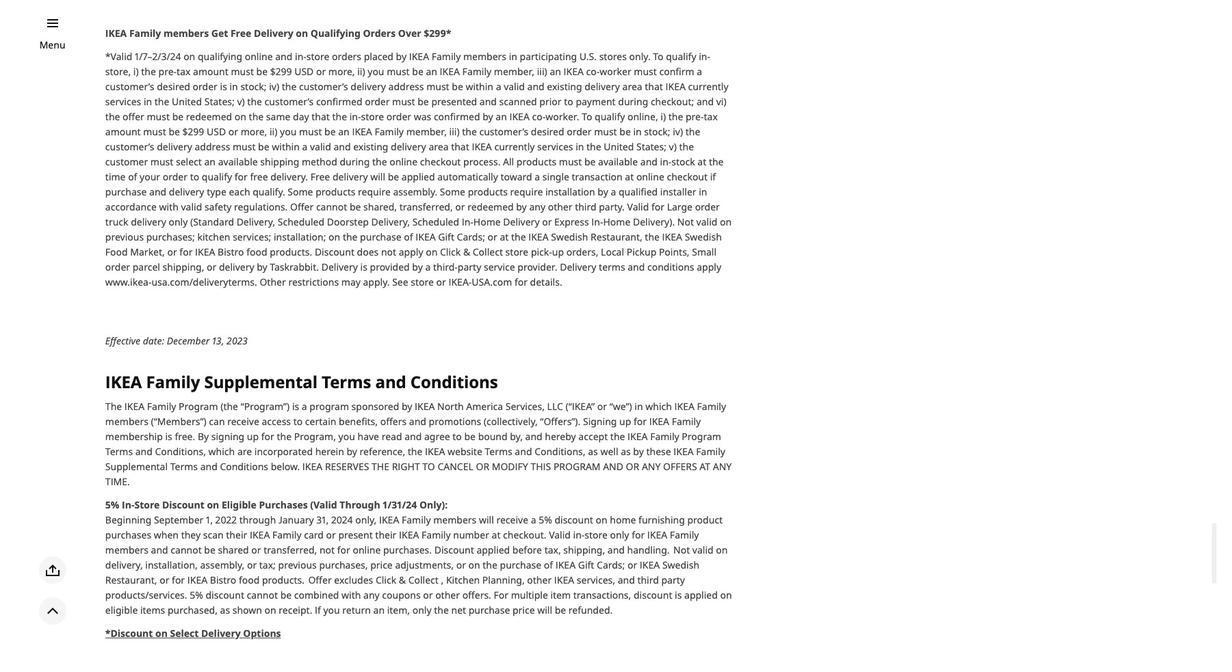 Task type: describe. For each thing, give the bounding box(es) containing it.
0 vertical spatial area
[[623, 80, 642, 93]]

delivery right the get
[[254, 27, 293, 40]]

be up select
[[169, 125, 180, 138]]

over
[[398, 27, 421, 40]]

1 vertical spatial that
[[312, 110, 330, 123]]

a up scanned
[[496, 80, 501, 93]]

2 vertical spatial applied
[[684, 589, 718, 602]]

and up transactions,
[[618, 574, 635, 587]]

1 horizontal spatial applied
[[477, 544, 510, 557]]

offer inside *valid 1/7–2/3/24 on qualifying online and in-store orders placed by ikea family members in participating u.s. stores only. to qualify in- store, i) the pre-tax amount must be $299 usd or more, ii) you must be an ikea family member, iii) an ikea co-worker must confirm a customer's desired order is in stock; iv) the customer's delivery address must be within a valid and existing delivery area that ikea currently services in the united states; v) the customer's confirmed order must be presented and scanned prior to payment during checkout; and vi) the offer must be redeemed on the same day that the in-store order was confirmed by an ikea co-worker. to qualify online, i) the pre-tax amount must be $299 usd or more, ii) you must be an ikea family member, iii) the customer's desired order must be in stock; iv) the customer's delivery address must be within a valid and existing delivery area that ikea currently services in the united states; v) the customer must select an available shipping method during the online checkout process. all products must be available and in-stock at the time of your order to qualify for free delivery. free delivery will be applied automatically toward a single transaction at online checkout if purchase and delivery type each qualify. some products require assembly. some products require installation by a qualified installer in accordance with valid safety regulations. offer cannot be shared, transferred, or redeemed by any other third party. valid for large order truck delivery only (standard delivery, scheduled doorstep delivery, scheduled in-home delivery or express in-home delivery). not valid on previous purchases; kitchen services; installation; on the purchase of ikea gift cards; or at the ikea swedish restaurant, the ikea swedish food market, or for ikea bistro food products. discount does not apply on click & collect store pick-up orders, local pickup points, small order parcel shipping, or delivery by taskrabbit. delivery is provided by a third-party service provider. delivery terms and conditions apply www.ikea-usa.com/deliveryterms. other restrictions may apply. see store or ikea-usa.com for details.
[[290, 200, 314, 213]]

0 vertical spatial desired
[[157, 80, 190, 93]]

1 vertical spatial will
[[479, 514, 494, 527]]

0 horizontal spatial program
[[179, 401, 218, 414]]

placed
[[364, 50, 394, 63]]

swedish down express
[[551, 230, 588, 243]]

by down transaction
[[598, 185, 608, 198]]

click inside 5% in-store discount on eligible purchases (valid through 1/31/24 only): beginning september 1, 2022 through january 31, 2024 only, ikea family members will receive a 5% discount on home furnishing product purchases when they scan their ikea family card or present their ikea family number at checkout. valid in-store only for ikea family members and cannot be shared or transferred, not for online purchases. discount applied before tax, shipping, and handling.  not valid on delivery, installation, assembly, or tax; previous purchases, price adjustments, or on the purchase of ikea gift cards; or ikea swedish restaurant, or for ikea bistro food products.  offer excludes click & collect , kitchen planning, other ikea services, and third party products/services. 5% discount cannot be combined with any coupons or other offers. for multiple item transactions, discount is applied on eligible items purchased, as shown on receipt. if you return an item, only the net purchase price will be refunded.
[[376, 574, 396, 587]]

at right stock
[[698, 155, 707, 168]]

each
[[229, 185, 250, 198]]

for down purchases;
[[180, 246, 193, 259]]

presented
[[431, 95, 477, 108]]

select
[[176, 155, 202, 168]]

or right card
[[326, 529, 336, 542]]

1 horizontal spatial that
[[451, 140, 469, 153]]

0 vertical spatial 5%
[[105, 499, 119, 512]]

toward
[[501, 170, 532, 183]]

the ikea family program (the "program") is a program sponsored by ikea north america services, llc ("ikea" or "we") in which ikea family members ("members") can receive access to certain benefits, offers and promotions (collectively, "offers"). signing up for ikea family membership is free. by signing up for the program, you have read and agree to be bound by, and hereby accept the ikea family program terms and conditions, which are incorporated herein by reference, the ikea website terms and conditions, as well as by these ikea family supplemental terms and conditions below. ikea reserves the right to cancel or modify this program and or any offers at any time.
[[105, 401, 732, 489]]

be up presented
[[452, 80, 463, 93]]

1 vertical spatial checkout
[[667, 170, 708, 183]]

click inside *valid 1/7–2/3/24 on qualifying online and in-store orders placed by ikea family members in participating u.s. stores only. to qualify in- store, i) the pre-tax amount must be $299 usd or more, ii) you must be an ikea family member, iii) an ikea co-worker must confirm a customer's desired order is in stock; iv) the customer's delivery address must be within a valid and existing delivery area that ikea currently services in the united states; v) the customer's confirmed order must be presented and scanned prior to payment during checkout; and vi) the offer must be redeemed on the same day that the in-store order was confirmed by an ikea co-worker. to qualify online, i) the pre-tax amount must be $299 usd or more, ii) you must be an ikea family member, iii) the customer's desired order must be in stock; iv) the customer's delivery address must be within a valid and existing delivery area that ikea currently services in the united states; v) the customer must select an available shipping method during the online checkout process. all products must be available and in-stock at the time of your order to qualify for free delivery. free delivery will be applied automatically toward a single transaction at online checkout if purchase and delivery type each qualify. some products require assembly. some products require installation by a qualified installer in accordance with valid safety regulations. offer cannot be shared, transferred, or redeemed by any other third party. valid for large order truck delivery only (standard delivery, scheduled doorstep delivery, scheduled in-home delivery or express in-home delivery). not valid on previous purchases; kitchen services; installation; on the purchase of ikea gift cards; or at the ikea swedish restaurant, the ikea swedish food market, or for ikea bistro food products. discount does not apply on click & collect store pick-up orders, local pickup points, small order parcel shipping, or delivery by taskrabbit. delivery is provided by a third-party service provider. delivery terms and conditions apply www.ikea-usa.com/deliveryterms. other restrictions may apply. see store or ikea-usa.com for details.
[[440, 246, 461, 259]]

transferred, inside 5% in-store discount on eligible purchases (valid through 1/31/24 only): beginning september 1, 2022 through january 31, 2024 only, ikea family members will receive a 5% discount on home furnishing product purchases when they scan their ikea family card or present their ikea family number at checkout. valid in-store only for ikea family members and cannot be shared or transferred, not for online purchases. discount applied before tax, shipping, and handling.  not valid on delivery, installation, assembly, or tax; previous purchases, price adjustments, or on the purchase of ikea gift cards; or ikea swedish restaurant, or for ikea bistro food products.  offer excludes click & collect , kitchen planning, other ikea services, and third party products/services. 5% discount cannot be combined with any coupons or other offers. for multiple item transactions, discount is applied on eligible items purchased, as shown on receipt. if you return an item, only the net purchase price will be refunded.
[[264, 544, 317, 557]]

order down placed
[[365, 95, 390, 108]]

2 vertical spatial other
[[435, 589, 460, 602]]

automatically
[[438, 170, 498, 183]]

incorporated
[[254, 446, 313, 459]]

eligible
[[222, 499, 257, 512]]

0 vertical spatial services
[[105, 95, 141, 108]]

2 vertical spatial discount
[[434, 544, 474, 557]]

purchases,
[[319, 559, 368, 572]]

are
[[237, 446, 252, 459]]

free.
[[175, 431, 195, 444]]

0 horizontal spatial states;
[[204, 95, 235, 108]]

qualifying
[[198, 50, 242, 63]]

prior
[[540, 95, 562, 108]]

0 horizontal spatial discount
[[162, 499, 205, 512]]

1 horizontal spatial discount
[[555, 514, 593, 527]]

2 horizontal spatial only
[[610, 529, 629, 542]]

2024
[[331, 514, 353, 527]]

2 horizontal spatial in-
[[592, 215, 603, 228]]

any inside 5% in-store discount on eligible purchases (valid through 1/31/24 only): beginning september 1, 2022 through january 31, 2024 only, ikea family members will receive a 5% discount on home furnishing product purchases when they scan their ikea family card or present their ikea family number at checkout. valid in-store only for ikea family members and cannot be shared or transferred, not for online purchases. discount applied before tax, shipping, and handling.  not valid on delivery, installation, assembly, or tax; previous purchases, price adjustments, or on the purchase of ikea gift cards; or ikea swedish restaurant, or for ikea bistro food products.  offer excludes click & collect , kitchen planning, other ikea services, and third party products/services. 5% discount cannot be combined with any coupons or other offers. for multiple item transactions, discount is applied on eligible items purchased, as shown on receipt. if you return an item, only the net purchase price will be refunded.
[[363, 589, 380, 602]]

be down over at left
[[412, 65, 424, 78]]

2 home from the left
[[603, 215, 631, 228]]

installation;
[[274, 230, 326, 243]]

previous inside *valid 1/7–2/3/24 on qualifying online and in-store orders placed by ikea family members in participating u.s. stores only. to qualify in- store, i) the pre-tax amount must be $299 usd or more, ii) you must be an ikea family member, iii) an ikea co-worker must confirm a customer's desired order is in stock; iv) the customer's delivery address must be within a valid and existing delivery area that ikea currently services in the united states; v) the customer's confirmed order must be presented and scanned prior to payment during checkout; and vi) the offer must be redeemed on the same day that the in-store order was confirmed by an ikea co-worker. to qualify online, i) the pre-tax amount must be $299 usd or more, ii) you must be an ikea family member, iii) the customer's desired order must be in stock; iv) the customer's delivery address must be within a valid and existing delivery area that ikea currently services in the united states; v) the customer must select an available shipping method during the online checkout process. all products must be available and in-stock at the time of your order to qualify for free delivery. free delivery will be applied automatically toward a single transaction at online checkout if purchase and delivery type each qualify. some products require assembly. some products require installation by a qualified installer in accordance with valid safety regulations. offer cannot be shared, transferred, or redeemed by any other third party. valid for large order truck delivery only (standard delivery, scheduled doorstep delivery, scheduled in-home delivery or express in-home delivery). not valid on previous purchases; kitchen services; installation; on the purchase of ikea gift cards; or at the ikea swedish restaurant, the ikea swedish food market, or for ikea bistro food products. discount does not apply on click & collect store pick-up orders, local pickup points, small order parcel shipping, or delivery by taskrabbit. delivery is provided by a third-party service provider. delivery terms and conditions apply www.ikea-usa.com/deliveryterms. other restrictions may apply. see store or ikea-usa.com for details.
[[105, 230, 144, 243]]

shipping, inside 5% in-store discount on eligible purchases (valid through 1/31/24 only): beginning september 1, 2022 through january 31, 2024 only, ikea family members will receive a 5% discount on home furnishing product purchases when they scan their ikea family card or present their ikea family number at checkout. valid in-store only for ikea family members and cannot be shared or transferred, not for online purchases. discount applied before tax, shipping, and handling.  not valid on delivery, installation, assembly, or tax; previous purchases, price adjustments, or on the purchase of ikea gift cards; or ikea swedish restaurant, or for ikea bistro food products.  offer excludes click & collect , kitchen planning, other ikea services, and third party products/services. 5% discount cannot be combined with any coupons or other offers. for multiple item transactions, discount is applied on eligible items purchased, as shown on receipt. if you return an item, only the net purchase price will be refunded.
[[564, 544, 605, 557]]

for up each
[[235, 170, 248, 183]]

1 vertical spatial currently
[[494, 140, 535, 153]]

and
[[603, 461, 624, 474]]

(valid
[[310, 499, 337, 512]]

1 vertical spatial area
[[429, 140, 449, 153]]

must up free
[[233, 140, 256, 153]]

collect inside *valid 1/7–2/3/24 on qualifying online and in-store orders placed by ikea family members in participating u.s. stores only. to qualify in- store, i) the pre-tax amount must be $299 usd or more, ii) you must be an ikea family member, iii) an ikea co-worker must confirm a customer's desired order is in stock; iv) the customer's delivery address must be within a valid and existing delivery area that ikea currently services in the united states; v) the customer's confirmed order must be presented and scanned prior to payment during checkout; and vi) the offer must be redeemed on the same day that the in-store order was confirmed by an ikea co-worker. to qualify online, i) the pre-tax amount must be $299 usd or more, ii) you must be an ikea family member, iii) the customer's desired order must be in stock; iv) the customer's delivery address must be within a valid and existing delivery area that ikea currently services in the united states; v) the customer must select an available shipping method during the online checkout process. all products must be available and in-stock at the time of your order to qualify for free delivery. free delivery will be applied automatically toward a single transaction at online checkout if purchase and delivery type each qualify. some products require assembly. some products require installation by a qualified installer in accordance with valid safety regulations. offer cannot be shared, transferred, or redeemed by any other third party. valid for large order truck delivery only (standard delivery, scheduled doorstep delivery, scheduled in-home delivery or express in-home delivery). not valid on previous purchases; kitchen services; installation; on the purchase of ikea gift cards; or at the ikea swedish restaurant, the ikea swedish food market, or for ikea bistro food products. discount does not apply on click & collect store pick-up orders, local pickup points, small order parcel shipping, or delivery by taskrabbit. delivery is provided by a third-party service provider. delivery terms and conditions apply www.ikea-usa.com/deliveryterms. other restrictions may apply. see store or ikea-usa.com for details.
[[473, 246, 503, 259]]

by up process.
[[483, 110, 493, 123]]

be right "offer"
[[172, 110, 184, 123]]

0 horizontal spatial of
[[128, 170, 137, 183]]

america
[[466, 401, 503, 414]]

bistro inside *valid 1/7–2/3/24 on qualifying online and in-store orders placed by ikea family members in participating u.s. stores only. to qualify in- store, i) the pre-tax amount must be $299 usd or more, ii) you must be an ikea family member, iii) an ikea co-worker must confirm a customer's desired order is in stock; iv) the customer's delivery address must be within a valid and existing delivery area that ikea currently services in the united states; v) the customer's confirmed order must be presented and scanned prior to payment during checkout; and vi) the offer must be redeemed on the same day that the in-store order was confirmed by an ikea co-worker. to qualify online, i) the pre-tax amount must be $299 usd or more, ii) you must be an ikea family member, iii) the customer's desired order must be in stock; iv) the customer's delivery address must be within a valid and existing delivery area that ikea currently services in the united states; v) the customer must select an available shipping method during the online checkout process. all products must be available and in-stock at the time of your order to qualify for free delivery. free delivery will be applied automatically toward a single transaction at online checkout if purchase and delivery type each qualify. some products require assembly. some products require installation by a qualified installer in accordance with valid safety regulations. offer cannot be shared, transferred, or redeemed by any other third party. valid for large order truck delivery only (standard delivery, scheduled doorstep delivery, scheduled in-home delivery or express in-home delivery). not valid on previous purchases; kitchen services; installation; on the purchase of ikea gift cards; or at the ikea swedish restaurant, the ikea swedish food market, or for ikea bistro food products. discount does not apply on click & collect store pick-up orders, local pickup points, small order parcel shipping, or delivery by taskrabbit. delivery is provided by a third-party service provider. delivery terms and conditions apply www.ikea-usa.com/deliveryterms. other restrictions may apply. see store or ikea-usa.com for details.
[[218, 246, 244, 259]]

1,
[[206, 514, 213, 527]]

for down provider.
[[515, 276, 528, 289]]

"we")
[[610, 401, 632, 414]]

1 horizontal spatial during
[[618, 95, 648, 108]]

kitchen
[[446, 574, 480, 587]]

2 conditions, from the left
[[535, 446, 586, 459]]

you inside "the ikea family program (the "program") is a program sponsored by ikea north america services, llc ("ikea" or "we") in which ikea family members ("members") can receive access to certain benefits, offers and promotions (collectively, "offers"). signing up for ikea family membership is free. by signing up for the program, you have read and agree to be bound by, and hereby accept the ikea family program terms and conditions, which are incorporated herein by reference, the ikea website terms and conditions, as well as by these ikea family supplemental terms and conditions below. ikea reserves the right to cancel or modify this program and or any offers at any time."
[[339, 431, 355, 444]]

2 vertical spatial 5%
[[190, 589, 203, 602]]

valid up '(standard'
[[181, 200, 202, 213]]

by right placed
[[396, 50, 407, 63]]

be up transaction
[[584, 155, 596, 168]]

products/services.
[[105, 589, 187, 602]]

does
[[357, 246, 379, 259]]

be up doorstep
[[350, 200, 361, 213]]

shared
[[218, 544, 249, 557]]

method
[[302, 155, 337, 168]]

members up the number
[[433, 514, 477, 527]]

2 horizontal spatial 5%
[[539, 514, 552, 527]]

and down the "by,"
[[515, 446, 532, 459]]

1 horizontal spatial program
[[682, 431, 721, 444]]

1 horizontal spatial desired
[[531, 125, 564, 138]]

cards; inside 5% in-store discount on eligible purchases (valid through 1/31/24 only): beginning september 1, 2022 through january 31, 2024 only, ikea family members will receive a 5% discount on home furnishing product purchases when they scan their ikea family card or present their ikea family number at checkout. valid in-store only for ikea family members and cannot be shared or transferred, not for online purchases. discount applied before tax, shipping, and handling.  not valid on delivery, installation, assembly, or tax; previous purchases, price adjustments, or on the purchase of ikea gift cards; or ikea swedish restaurant, or for ikea bistro food products.  offer excludes click & collect , kitchen planning, other ikea services, and third party products/services. 5% discount cannot be combined with any coupons or other offers. for multiple item transactions, discount is applied on eligible items purchased, as shown on receipt. if you return an item, only the net purchase price will be refunded.
[[597, 559, 625, 572]]

number
[[453, 529, 489, 542]]

1 vertical spatial tax
[[704, 110, 718, 123]]

order right large
[[695, 200, 720, 213]]

delivery up pick- in the top of the page
[[503, 215, 540, 228]]

be down online,
[[620, 125, 631, 138]]

well
[[601, 446, 618, 459]]

0 vertical spatial confirmed
[[316, 95, 362, 108]]

members left the get
[[164, 27, 209, 40]]

purchase down before
[[500, 559, 541, 572]]

0 horizontal spatial co-
[[532, 110, 546, 123]]

1 horizontal spatial member,
[[494, 65, 535, 78]]

must up presented
[[426, 80, 449, 93]]

vi)
[[716, 95, 727, 108]]

order down select
[[163, 170, 188, 183]]

at inside 5% in-store discount on eligible purchases (valid through 1/31/24 only): beginning september 1, 2022 through january 31, 2024 only, ikea family members will receive a 5% discount on home furnishing product purchases when they scan their ikea family card or present their ikea family number at checkout. valid in-store only for ikea family members and cannot be shared or transferred, not for online purchases. discount applied before tax, shipping, and handling.  not valid on delivery, installation, assembly, or tax; previous purchases, price adjustments, or on the purchase of ikea gift cards; or ikea swedish restaurant, or for ikea bistro food products.  offer excludes click & collect , kitchen planning, other ikea services, and third party products/services. 5% discount cannot be combined with any coupons or other offers. for multiple item transactions, discount is applied on eligible items purchased, as shown on receipt. if you return an item, only the net purchase price will be refunded.
[[492, 529, 501, 542]]

in right installer
[[699, 185, 707, 198]]

cards; inside *valid 1/7–2/3/24 on qualifying online and in-store orders placed by ikea family members in participating u.s. stores only. to qualify in- store, i) the pre-tax amount must be $299 usd or more, ii) you must be an ikea family member, iii) an ikea co-worker must confirm a customer's desired order is in stock; iv) the customer's delivery address must be within a valid and existing delivery area that ikea currently services in the united states; v) the customer's confirmed order must be presented and scanned prior to payment during checkout; and vi) the offer must be redeemed on the same day that the in-store order was confirmed by an ikea co-worker. to qualify online, i) the pre-tax amount must be $299 usd or more, ii) you must be an ikea family member, iii) the customer's desired order must be in stock; iv) the customer's delivery address must be within a valid and existing delivery area that ikea currently services in the united states; v) the customer must select an available shipping method during the online checkout process. all products must be available and in-stock at the time of your order to qualify for free delivery. free delivery will be applied automatically toward a single transaction at online checkout if purchase and delivery type each qualify. some products require assembly. some products require installation by a qualified installer in accordance with valid safety regulations. offer cannot be shared, transferred, or redeemed by any other third party. valid for large order truck delivery only (standard delivery, scheduled doorstep delivery, scheduled in-home delivery or express in-home delivery). not valid on previous purchases; kitchen services; installation; on the purchase of ikea gift cards; or at the ikea swedish restaurant, the ikea swedish food market, or for ikea bistro food products. discount does not apply on click & collect store pick-up orders, local pickup points, small order parcel shipping, or delivery by taskrabbit. delivery is provided by a third-party service provider. delivery terms and conditions apply www.ikea-usa.com/deliveryterms. other restrictions may apply. see store or ikea-usa.com for details.
[[457, 230, 485, 243]]

delivery.
[[270, 170, 308, 183]]

0 vertical spatial more,
[[328, 65, 355, 78]]

or up "tax;"
[[251, 544, 261, 557]]

an inside 5% in-store discount on eligible purchases (valid through 1/31/24 only): beginning september 1, 2022 through january 31, 2024 only, ikea family members will receive a 5% discount on home furnishing product purchases when they scan their ikea family card or present their ikea family number at checkout. valid in-store only for ikea family members and cannot be shared or transferred, not for online purchases. discount applied before tax, shipping, and handling.  not valid on delivery, installation, assembly, or tax; previous purchases, price adjustments, or on the purchase of ikea gift cards; or ikea swedish restaurant, or for ikea bistro food products.  offer excludes click & collect , kitchen planning, other ikea services, and third party products/services. 5% discount cannot be combined with any coupons or other offers. for multiple item transactions, discount is applied on eligible items purchased, as shown on receipt. if you return an item, only the net purchase price will be refunded.
[[373, 605, 385, 618]]

must up was on the left top of page
[[392, 95, 415, 108]]

gift inside 5% in-store discount on eligible purchases (valid through 1/31/24 only): beginning september 1, 2022 through january 31, 2024 only, ikea family members will receive a 5% discount on home furnishing product purchases when they scan their ikea family card or present their ikea family number at checkout. valid in-store only for ikea family members and cannot be shared or transferred, not for online purchases. discount applied before tax, shipping, and handling.  not valid on delivery, installation, assembly, or tax; previous purchases, price adjustments, or on the purchase of ikea gift cards; or ikea swedish restaurant, or for ikea bistro food products.  offer excludes click & collect , kitchen planning, other ikea services, and third party products/services. 5% discount cannot be combined with any coupons or other offers. for multiple item transactions, discount is applied on eligible items purchased, as shown on receipt. if you return an item, only the net purchase price will be refunded.
[[578, 559, 594, 572]]

purchase down for
[[469, 605, 510, 618]]

taskrabbit.
[[270, 261, 319, 274]]

1 horizontal spatial which
[[646, 401, 672, 414]]

planning,
[[482, 574, 525, 587]]

delivery).
[[633, 215, 675, 228]]

shared,
[[363, 200, 397, 213]]

purchases;
[[146, 230, 195, 243]]

must down placed
[[387, 65, 410, 78]]

1 horizontal spatial conditions
[[411, 371, 498, 393]]

read
[[382, 431, 402, 444]]

collect inside 5% in-store discount on eligible purchases (valid through 1/31/24 only): beginning september 1, 2022 through january 31, 2024 only, ikea family members will receive a 5% discount on home furnishing product purchases when they scan their ikea family card or present their ikea family number at checkout. valid in-store only for ikea family members and cannot be shared or transferred, not for online purchases. discount applied before tax, shipping, and handling.  not valid on delivery, installation, assembly, or tax; previous purchases, price adjustments, or on the purchase of ikea gift cards; or ikea swedish restaurant, or for ikea bistro food products.  offer excludes click & collect , kitchen planning, other ikea services, and third party products/services. 5% discount cannot be combined with any coupons or other offers. for multiple item transactions, discount is applied on eligible items purchased, as shown on receipt. if you return an item, only the net purchase price will be refunded.
[[408, 574, 439, 587]]

terms down free.
[[170, 461, 198, 474]]

2 delivery, from the left
[[371, 215, 410, 228]]

and up 'method'
[[334, 140, 351, 153]]

and down the home
[[608, 544, 625, 557]]

1 vertical spatial v)
[[669, 140, 677, 153]]

0 vertical spatial v)
[[237, 95, 245, 108]]

and down membership
[[135, 446, 153, 459]]

and right offers
[[409, 416, 426, 429]]

get
[[211, 27, 228, 40]]

0 vertical spatial within
[[466, 80, 493, 93]]

0 horizontal spatial cannot
[[171, 544, 202, 557]]

stores
[[599, 50, 627, 63]]

delivery,
[[105, 559, 143, 572]]

2 vertical spatial cannot
[[247, 589, 278, 602]]

ikea family supplemental terms and conditions
[[105, 371, 498, 393]]

with inside 5% in-store discount on eligible purchases (valid through 1/31/24 only): beginning september 1, 2022 through january 31, 2024 only, ikea family members will receive a 5% discount on home furnishing product purchases when they scan their ikea family card or present their ikea family number at checkout. valid in-store only for ikea family members and cannot be shared or transferred, not for online purchases. discount applied before tax, shipping, and handling.  not valid on delivery, installation, assembly, or tax; previous purchases, price adjustments, or on the purchase of ikea gift cards; or ikea swedish restaurant, or for ikea bistro food products.  offer excludes click & collect , kitchen planning, other ikea services, and third party products/services. 5% discount cannot be combined with any coupons or other offers. for multiple item transactions, discount is applied on eligible items purchased, as shown on receipt. if you return an item, only the net purchase price will be refunded.
[[342, 589, 361, 602]]

usa.com
[[472, 276, 512, 289]]

0 vertical spatial redeemed
[[186, 110, 232, 123]]

1 vertical spatial i)
[[661, 110, 666, 123]]

1 vertical spatial amount
[[105, 125, 141, 138]]

or down the third-
[[436, 276, 446, 289]]

swedish inside 5% in-store discount on eligible purchases (valid through 1/31/24 only): beginning september 1, 2022 through january 31, 2024 only, ikea family members will receive a 5% discount on home furnishing product purchases when they scan their ikea family card or present their ikea family number at checkout. valid in-store only for ikea family members and cannot be shared or transferred, not for online purchases. discount applied before tax, shipping, and handling.  not valid on delivery, installation, assembly, or tax; previous purchases, price adjustments, or on the purchase of ikea gift cards; or ikea swedish restaurant, or for ikea bistro food products.  offer excludes click & collect , kitchen planning, other ikea services, and third party products/services. 5% discount cannot be combined with any coupons or other offers. for multiple item transactions, discount is applied on eligible items purchased, as shown on receipt. if you return an item, only the net purchase price will be refunded.
[[662, 559, 700, 572]]

or left "tax;"
[[247, 559, 257, 572]]

shipping, inside *valid 1/7–2/3/24 on qualifying online and in-store orders placed by ikea family members in participating u.s. stores only. to qualify in- store, i) the pre-tax amount must be $299 usd or more, ii) you must be an ikea family member, iii) an ikea co-worker must confirm a customer's desired order is in stock; iv) the customer's delivery address must be within a valid and existing delivery area that ikea currently services in the united states; v) the customer's confirmed order must be presented and scanned prior to payment during checkout; and vi) the offer must be redeemed on the same day that the in-store order was confirmed by an ikea co-worker. to qualify online, i) the pre-tax amount must be $299 usd or more, ii) you must be an ikea family member, iii) the customer's desired order must be in stock; iv) the customer's delivery address must be within a valid and existing delivery area that ikea currently services in the united states; v) the customer must select an available shipping method during the online checkout process. all products must be available and in-stock at the time of your order to qualify for free delivery. free delivery will be applied automatically toward a single transaction at online checkout if purchase and delivery type each qualify. some products require assembly. some products require installation by a qualified installer in accordance with valid safety regulations. offer cannot be shared, transferred, or redeemed by any other third party. valid for large order truck delivery only (standard delivery, scheduled doorstep delivery, scheduled in-home delivery or express in-home delivery). not valid on previous purchases; kitchen services; installation; on the purchase of ikea gift cards; or at the ikea swedish restaurant, the ikea swedish food market, or for ikea bistro food products. discount does not apply on click & collect store pick-up orders, local pickup points, small order parcel shipping, or delivery by taskrabbit. delivery is provided by a third-party service provider. delivery terms and conditions apply www.ikea-usa.com/deliveryterms. other restrictions may apply. see store or ikea-usa.com for details.
[[163, 261, 204, 274]]

0 horizontal spatial united
[[172, 95, 202, 108]]

1 vertical spatial more,
[[241, 125, 267, 138]]

2 horizontal spatial as
[[621, 446, 631, 459]]

must up the single
[[559, 155, 582, 168]]

online inside 5% in-store discount on eligible purchases (valid through 1/31/24 only): beginning september 1, 2022 through january 31, 2024 only, ikea family members will receive a 5% discount on home furnishing product purchases when they scan their ikea family card or present their ikea family number at checkout. valid in-store only for ikea family members and cannot be shared or transferred, not for online purchases. discount applied before tax, shipping, and handling.  not valid on delivery, installation, assembly, or tax; previous purchases, price adjustments, or on the purchase of ikea gift cards; or ikea swedish restaurant, or for ikea bistro food products.  offer excludes click & collect , kitchen planning, other ikea services, and third party products/services. 5% discount cannot be combined with any coupons or other offers. for multiple item transactions, discount is applied on eligible items purchased, as shown on receipt. if you return an item, only the net purchase price will be refunded.
[[353, 544, 381, 557]]

not inside 5% in-store discount on eligible purchases (valid through 1/31/24 only): beginning september 1, 2022 through january 31, 2024 only, ikea family members will receive a 5% discount on home furnishing product purchases when they scan their ikea family card or present their ikea family number at checkout. valid in-store only for ikea family members and cannot be shared or transferred, not for online purchases. discount applied before tax, shipping, and handling.  not valid on delivery, installation, assembly, or tax; previous purchases, price adjustments, or on the purchase of ikea gift cards; or ikea swedish restaurant, or for ikea bistro food products.  offer excludes click & collect , kitchen planning, other ikea services, and third party products/services. 5% discount cannot be combined with any coupons or other offers. for multiple item transactions, discount is applied on eligible items purchased, as shown on receipt. if you return an item, only the net purchase price will be refunded.
[[674, 544, 690, 557]]

1 horizontal spatial as
[[588, 446, 598, 459]]

1 horizontal spatial iii)
[[537, 65, 547, 78]]

or up service
[[488, 230, 497, 243]]

details.
[[530, 276, 562, 289]]

terms
[[599, 261, 625, 274]]

payment
[[576, 95, 616, 108]]

0 horizontal spatial tax
[[177, 65, 191, 78]]

cancel
[[438, 461, 473, 474]]

1 horizontal spatial states;
[[637, 140, 667, 153]]

transferred, inside *valid 1/7–2/3/24 on qualifying online and in-store orders placed by ikea family members in participating u.s. stores only. to qualify in- store, i) the pre-tax amount must be $299 usd or more, ii) you must be an ikea family member, iii) an ikea co-worker must confirm a customer's desired order is in stock; iv) the customer's delivery address must be within a valid and existing delivery area that ikea currently services in the united states; v) the customer's confirmed order must be presented and scanned prior to payment during checkout; and vi) the offer must be redeemed on the same day that the in-store order was confirmed by an ikea co-worker. to qualify online, i) the pre-tax amount must be $299 usd or more, ii) you must be an ikea family member, iii) the customer's desired order must be in stock; iv) the customer's delivery address must be within a valid and existing delivery area that ikea currently services in the united states; v) the customer must select an available shipping method during the online checkout process. all products must be available and in-stock at the time of your order to qualify for free delivery. free delivery will be applied automatically toward a single transaction at online checkout if purchase and delivery type each qualify. some products require assembly. some products require installation by a qualified installer in accordance with valid safety regulations. offer cannot be shared, transferred, or redeemed by any other third party. valid for large order truck delivery only (standard delivery, scheduled doorstep delivery, scheduled in-home delivery or express in-home delivery). not valid on previous purchases; kitchen services; installation; on the purchase of ikea gift cards; or at the ikea swedish restaurant, the ikea swedish food market, or for ikea bistro food products. discount does not apply on click & collect store pick-up orders, local pickup points, small order parcel shipping, or delivery by taskrabbit. delivery is provided by a third-party service provider. delivery terms and conditions apply www.ikea-usa.com/deliveryterms. other restrictions may apply. see store or ikea-usa.com for details.
[[399, 200, 453, 213]]

installer
[[660, 185, 696, 198]]

for down the access
[[261, 431, 274, 444]]

only inside *valid 1/7–2/3/24 on qualifying online and in-store orders placed by ikea family members in participating u.s. stores only. to qualify in- store, i) the pre-tax amount must be $299 usd or more, ii) you must be an ikea family member, iii) an ikea co-worker must confirm a customer's desired order is in stock; iv) the customer's delivery address must be within a valid and existing delivery area that ikea currently services in the united states; v) the customer's confirmed order must be presented and scanned prior to payment during checkout; and vi) the offer must be redeemed on the same day that the in-store order was confirmed by an ikea co-worker. to qualify online, i) the pre-tax amount must be $299 usd or more, ii) you must be an ikea family member, iii) the customer's desired order must be in stock; iv) the customer's delivery address must be within a valid and existing delivery area that ikea currently services in the united states; v) the customer must select an available shipping method during the online checkout process. all products must be available and in-stock at the time of your order to qualify for free delivery. free delivery will be applied automatically toward a single transaction at online checkout if purchase and delivery type each qualify. some products require assembly. some products require installation by a qualified installer in accordance with valid safety regulations. offer cannot be shared, transferred, or redeemed by any other third party. valid for large order truck delivery only (standard delivery, scheduled doorstep delivery, scheduled in-home delivery or express in-home delivery). not valid on previous purchases; kitchen services; installation; on the purchase of ikea gift cards; or at the ikea swedish restaurant, the ikea swedish food market, or for ikea bistro food products. discount does not apply on click & collect store pick-up orders, local pickup points, small order parcel shipping, or delivery by taskrabbit. delivery is provided by a third-party service provider. delivery terms and conditions apply www.ikea-usa.com/deliveryterms. other restrictions may apply. see store or ikea-usa.com for details.
[[169, 215, 188, 228]]

in- inside 5% in-store discount on eligible purchases (valid through 1/31/24 only): beginning september 1, 2022 through january 31, 2024 only, ikea family members will receive a 5% discount on home furnishing product purchases when they scan their ikea family card or present their ikea family number at checkout. valid in-store only for ikea family members and cannot be shared or transferred, not for online purchases. discount applied before tax, shipping, and handling.  not valid on delivery, installation, assembly, or tax; previous purchases, price adjustments, or on the purchase of ikea gift cards; or ikea swedish restaurant, or for ikea bistro food products.  offer excludes click & collect , kitchen planning, other ikea services, and third party products/services. 5% discount cannot be combined with any coupons or other offers. for multiple item transactions, discount is applied on eligible items purchased, as shown on receipt. if you return an item, only the net purchase price will be refunded.
[[122, 499, 134, 512]]

and right read on the left bottom
[[405, 431, 422, 444]]

1 horizontal spatial ii)
[[357, 65, 365, 78]]

0 horizontal spatial free
[[231, 27, 251, 40]]

through
[[340, 499, 380, 512]]

must right "offer"
[[147, 110, 170, 123]]

0 horizontal spatial within
[[272, 140, 300, 153]]

1 conditions, from the left
[[155, 446, 206, 459]]

herein
[[315, 446, 344, 459]]

0 horizontal spatial checkout
[[420, 155, 461, 168]]

in down qualifying
[[230, 80, 238, 93]]

receive inside "the ikea family program (the "program") is a program sponsored by ikea north america services, llc ("ikea" or "we") in which ikea family members ("members") can receive access to certain benefits, offers and promotions (collectively, "offers"). signing up for ikea family membership is free. by signing up for the program, you have read and agree to be bound by, and hereby accept the ikea family program terms and conditions, which are incorporated herein by reference, the ikea website terms and conditions, as well as by these ikea family supplemental terms and conditions below. ikea reserves the right to cancel or modify this program and or any offers at any time."
[[227, 416, 259, 429]]

1 vertical spatial usd
[[207, 125, 226, 138]]

orders
[[363, 27, 396, 40]]

valid inside 5% in-store discount on eligible purchases (valid through 1/31/24 only): beginning september 1, 2022 through january 31, 2024 only, ikea family members will receive a 5% discount on home furnishing product purchases when they scan their ikea family card or present their ikea family number at checkout. valid in-store only for ikea family members and cannot be shared or transferred, not for online purchases. discount applied before tax, shipping, and handling.  not valid on delivery, installation, assembly, or tax; previous purchases, price adjustments, or on the purchase of ikea gift cards; or ikea swedish restaurant, or for ikea bistro food products.  offer excludes click & collect , kitchen planning, other ikea services, and third party products/services. 5% discount cannot be combined with any coupons or other offers. for multiple item transactions, discount is applied on eligible items purchased, as shown on receipt. if you return an item, only the net purchase price will be refunded.
[[693, 544, 714, 557]]

0 vertical spatial apply
[[399, 246, 423, 259]]

members inside "the ikea family program (the "program") is a program sponsored by ikea north america services, llc ("ikea" or "we") in which ikea family members ("members") can receive access to certain benefits, offers and promotions (collectively, "offers"). signing up for ikea family membership is free. by signing up for the program, you have read and agree to be bound by, and hereby accept the ikea family program terms and conditions, which are incorporated herein by reference, the ikea website terms and conditions, as well as by these ikea family supplemental terms and conditions below. ikea reserves the right to cancel or modify this program and or any offers at any time."
[[105, 416, 148, 429]]

or down 'automatically'
[[455, 200, 465, 213]]

0 vertical spatial usd
[[294, 65, 314, 78]]

furnishing
[[639, 514, 685, 527]]

must down payment
[[594, 125, 617, 138]]

will inside *valid 1/7–2/3/24 on qualifying online and in-store orders placed by ikea family members in participating u.s. stores only. to qualify in- store, i) the pre-tax amount must be $299 usd or more, ii) you must be an ikea family member, iii) an ikea co-worker must confirm a customer's desired order is in stock; iv) the customer's delivery address must be within a valid and existing delivery area that ikea currently services in the united states; v) the customer's confirmed order must be presented and scanned prior to payment during checkout; and vi) the offer must be redeemed on the same day that the in-store order was confirmed by an ikea co-worker. to qualify online, i) the pre-tax amount must be $299 usd or more, ii) you must be an ikea family member, iii) the customer's desired order must be in stock; iv) the customer's delivery address must be within a valid and existing delivery area that ikea currently services in the united states; v) the customer must select an available shipping method during the online checkout process. all products must be available and in-stock at the time of your order to qualify for free delivery. free delivery will be applied automatically toward a single transaction at online checkout if purchase and delivery type each qualify. some products require assembly. some products require installation by a qualified installer in accordance with valid safety regulations. offer cannot be shared, transferred, or redeemed by any other third party. valid for large order truck delivery only (standard delivery, scheduled doorstep delivery, scheduled in-home delivery or express in-home delivery). not valid on previous purchases; kitchen services; installation; on the purchase of ikea gift cards; or at the ikea swedish restaurant, the ikea swedish food market, or for ikea bistro food products. discount does not apply on click & collect store pick-up orders, local pickup points, small order parcel shipping, or delivery by taskrabbit. delivery is provided by a third-party service provider. delivery terms and conditions apply www.ikea-usa.com/deliveryterms. other restrictions may apply. see store or ikea-usa.com for details.
[[370, 170, 385, 183]]

1 horizontal spatial $299
[[270, 65, 292, 78]]

valid up scanned
[[504, 80, 525, 93]]

offer
[[123, 110, 144, 123]]

0 vertical spatial supplemental
[[204, 371, 318, 393]]

program
[[554, 461, 601, 474]]

delivery up may
[[321, 261, 358, 274]]

to right the access
[[293, 416, 303, 429]]

2 horizontal spatial that
[[645, 80, 663, 93]]

not inside *valid 1/7–2/3/24 on qualifying online and in-store orders placed by ikea family members in participating u.s. stores only. to qualify in- store, i) the pre-tax amount must be $299 usd or more, ii) you must be an ikea family member, iii) an ikea co-worker must confirm a customer's desired order is in stock; iv) the customer's delivery address must be within a valid and existing delivery area that ikea currently services in the united states; v) the customer's confirmed order must be presented and scanned prior to payment during checkout; and vi) the offer must be redeemed on the same day that the in-store order was confirmed by an ikea co-worker. to qualify online, i) the pre-tax amount must be $299 usd or more, ii) you must be an ikea family member, iii) the customer's desired order must be in stock; iv) the customer's delivery address must be within a valid and existing delivery area that ikea currently services in the united states; v) the customer must select an available shipping method during the online checkout process. all products must be available and in-stock at the time of your order to qualify for free delivery. free delivery will be applied automatically toward a single transaction at online checkout if purchase and delivery type each qualify. some products require assembly. some products require installation by a qualified installer in accordance with valid safety regulations. offer cannot be shared, transferred, or redeemed by any other third party. valid for large order truck delivery only (standard delivery, scheduled doorstep delivery, scheduled in-home delivery or express in-home delivery). not valid on previous purchases; kitchen services; installation; on the purchase of ikea gift cards; or at the ikea swedish restaurant, the ikea swedish food market, or for ikea bistro food products. discount does not apply on click & collect store pick-up orders, local pickup points, small order parcel shipping, or delivery by taskrabbit. delivery is provided by a third-party service provider. delivery terms and conditions apply www.ikea-usa.com/deliveryterms. other restrictions may apply. see store or ikea-usa.com for details.
[[381, 246, 396, 259]]

2 horizontal spatial discount
[[634, 589, 672, 602]]

customer's up 'same'
[[265, 95, 314, 108]]

0 horizontal spatial member,
[[406, 125, 447, 138]]

accept
[[579, 431, 608, 444]]

1 vertical spatial stock;
[[644, 125, 670, 138]]

and down when
[[151, 544, 168, 557]]

1 require from the left
[[358, 185, 391, 198]]

0 horizontal spatial pre-
[[158, 65, 177, 78]]

free
[[250, 170, 268, 183]]

2 horizontal spatial will
[[537, 605, 552, 618]]

0 vertical spatial i)
[[133, 65, 139, 78]]

delivery down was on the left top of page
[[391, 140, 426, 153]]

0 horizontal spatial stock;
[[240, 80, 267, 93]]

terms down bound
[[485, 446, 512, 459]]

0 horizontal spatial address
[[195, 140, 230, 153]]

you down placed
[[368, 65, 384, 78]]

0 horizontal spatial price
[[370, 559, 393, 572]]

0 vertical spatial amount
[[193, 65, 228, 78]]

1 some from the left
[[288, 185, 313, 198]]

and down by at bottom
[[200, 461, 217, 474]]

type
[[207, 185, 226, 198]]

for down installation,
[[172, 574, 185, 587]]

by
[[198, 431, 209, 444]]

1 vertical spatial redeemed
[[468, 200, 514, 213]]

excludes
[[334, 574, 373, 587]]

delivery down accordance
[[131, 215, 166, 228]]

0 horizontal spatial qualify
[[202, 170, 232, 183]]

1 vertical spatial of
[[404, 230, 413, 243]]

store up service
[[506, 246, 529, 259]]

store,
[[105, 65, 131, 78]]

u.s.
[[580, 50, 597, 63]]

shipping
[[260, 155, 299, 168]]

delivery down services;
[[219, 261, 254, 274]]

other inside *valid 1/7–2/3/24 on qualifying online and in-store orders placed by ikea family members in participating u.s. stores only. to qualify in- store, i) the pre-tax amount must be $299 usd or more, ii) you must be an ikea family member, iii) an ikea co-worker must confirm a customer's desired order is in stock; iv) the customer's delivery address must be within a valid and existing delivery area that ikea currently services in the united states; v) the customer's confirmed order must be presented and scanned prior to payment during checkout; and vi) the offer must be redeemed on the same day that the in-store order was confirmed by an ikea co-worker. to qualify online, i) the pre-tax amount must be $299 usd or more, ii) you must be an ikea family member, iii) the customer's desired order must be in stock; iv) the customer's delivery address must be within a valid and existing delivery area that ikea currently services in the united states; v) the customer must select an available shipping method during the online checkout process. all products must be available and in-stock at the time of your order to qualify for free delivery. free delivery will be applied automatically toward a single transaction at online checkout if purchase and delivery type each qualify. some products require assembly. some products require installation by a qualified installer in accordance with valid safety regulations. offer cannot be shared, transferred, or redeemed by any other third party. valid for large order truck delivery only (standard delivery, scheduled doorstep delivery, scheduled in-home delivery or express in-home delivery). not valid on previous purchases; kitchen services; installation; on the purchase of ikea gift cards; or at the ikea swedish restaurant, the ikea swedish food market, or for ikea bistro food products. discount does not apply on click & collect store pick-up orders, local pickup points, small order parcel shipping, or delivery by taskrabbit. delivery is provided by a third-party service provider. delivery terms and conditions apply www.ikea-usa.com/deliveryterms. other restrictions may apply. see store or ikea-usa.com for details.
[[548, 200, 573, 213]]

not inside *valid 1/7–2/3/24 on qualifying online and in-store orders placed by ikea family members in participating u.s. stores only. to qualify in- store, i) the pre-tax amount must be $299 usd or more, ii) you must be an ikea family member, iii) an ikea co-worker must confirm a customer's desired order is in stock; iv) the customer's delivery address must be within a valid and existing delivery area that ikea currently services in the united states; v) the customer's confirmed order must be presented and scanned prior to payment during checkout; and vi) the offer must be redeemed on the same day that the in-store order was confirmed by an ikea co-worker. to qualify online, i) the pre-tax amount must be $299 usd or more, ii) you must be an ikea family member, iii) the customer's desired order must be in stock; iv) the customer's delivery address must be within a valid and existing delivery area that ikea currently services in the united states; v) the customer must select an available shipping method during the online checkout process. all products must be available and in-stock at the time of your order to qualify for free delivery. free delivery will be applied automatically toward a single transaction at online checkout if purchase and delivery type each qualify. some products require assembly. some products require installation by a qualified installer in accordance with valid safety regulations. offer cannot be shared, transferred, or redeemed by any other third party. valid for large order truck delivery only (standard delivery, scheduled doorstep delivery, scheduled in-home delivery or express in-home delivery). not valid on previous purchases; kitchen services; installation; on the purchase of ikea gift cards; or at the ikea swedish restaurant, the ikea swedish food market, or for ikea bistro food products. discount does not apply on click & collect store pick-up orders, local pickup points, small order parcel shipping, or delivery by taskrabbit. delivery is provided by a third-party service provider. delivery terms and conditions apply www.ikea-usa.com/deliveryterms. other restrictions may apply. see store or ikea-usa.com for details.
[[677, 215, 694, 228]]

0 horizontal spatial discount
[[206, 589, 244, 602]]

0 horizontal spatial products
[[316, 185, 356, 198]]

below.
[[271, 461, 300, 474]]

0 vertical spatial address
[[388, 80, 424, 93]]

at
[[700, 461, 711, 474]]

accordance
[[105, 200, 157, 213]]

or right coupons
[[423, 589, 433, 602]]

0 vertical spatial qualify
[[666, 50, 696, 63]]

food inside 5% in-store discount on eligible purchases (valid through 1/31/24 only): beginning september 1, 2022 through january 31, 2024 only, ikea family members will receive a 5% discount on home furnishing product purchases when they scan their ikea family card or present their ikea family number at checkout. valid in-store only for ikea family members and cannot be shared or transferred, not for online purchases. discount applied before tax, shipping, and handling.  not valid on delivery, installation, assembly, or tax; previous purchases, price adjustments, or on the purchase of ikea gift cards; or ikea swedish restaurant, or for ikea bistro food products.  offer excludes click & collect , kitchen planning, other ikea services, and third party products/services. 5% discount cannot be combined with any coupons or other offers. for multiple item transactions, discount is applied on eligible items purchased, as shown on receipt. if you return an item, only the net purchase price will be refunded.
[[239, 574, 260, 587]]

purchases
[[105, 529, 151, 542]]

as inside 5% in-store discount on eligible purchases (valid through 1/31/24 only): beginning september 1, 2022 through january 31, 2024 only, ikea family members will receive a 5% discount on home furnishing product purchases when they scan their ikea family card or present their ikea family number at checkout. valid in-store only for ikea family members and cannot be shared or transferred, not for online purchases. discount applied before tax, shipping, and handling.  not valid on delivery, installation, assembly, or tax; previous purchases, price adjustments, or on the purchase of ikea gift cards; or ikea swedish restaurant, or for ikea bistro food products.  offer excludes click & collect , kitchen planning, other ikea services, and third party products/services. 5% discount cannot be combined with any coupons or other offers. for multiple item transactions, discount is applied on eligible items purchased, as shown on receipt. if you return an item, only the net purchase price will be refunded.
[[220, 605, 230, 618]]

1 horizontal spatial confirmed
[[434, 110, 480, 123]]

you down 'same'
[[280, 125, 297, 138]]

0 horizontal spatial to
[[582, 110, 592, 123]]

1 vertical spatial up
[[619, 416, 631, 429]]

*discount
[[105, 628, 153, 641]]

and down pickup
[[628, 261, 645, 274]]

customer's up customer
[[105, 140, 154, 153]]

online,
[[628, 110, 658, 123]]

membership
[[105, 431, 163, 444]]

safety
[[205, 200, 232, 213]]

or up each
[[228, 125, 238, 138]]

usa.com/deliveryterms.
[[152, 276, 257, 289]]

see
[[392, 276, 408, 289]]

0 horizontal spatial $299
[[182, 125, 204, 138]]

1 horizontal spatial apply
[[697, 261, 721, 274]]

in- inside 5% in-store discount on eligible purchases (valid through 1/31/24 only): beginning september 1, 2022 through january 31, 2024 only, ikea family members will receive a 5% discount on home furnishing product purchases when they scan their ikea family card or present their ikea family number at checkout. valid in-store only for ikea family members and cannot be shared or transferred, not for online purchases. discount applied before tax, shipping, and handling.  not valid on delivery, installation, assembly, or tax; previous purchases, price adjustments, or on the purchase of ikea gift cards; or ikea swedish restaurant, or for ikea bistro food products.  offer excludes click & collect , kitchen planning, other ikea services, and third party products/services. 5% discount cannot be combined with any coupons or other offers. for multiple item transactions, discount is applied on eligible items purchased, as shown on receipt. if you return an item, only the net purchase price will be refunded.
[[573, 529, 585, 542]]

net
[[451, 605, 466, 618]]

checkout.
[[503, 529, 547, 542]]

("ikea"
[[566, 401, 595, 414]]

by left these in the right of the page
[[633, 446, 644, 459]]

or down qualifying
[[316, 65, 326, 78]]

home
[[610, 514, 636, 527]]

process.
[[463, 155, 501, 168]]

terms down membership
[[105, 446, 133, 459]]

purchase up accordance
[[105, 185, 147, 198]]

1 horizontal spatial existing
[[547, 80, 582, 93]]

1 scheduled from the left
[[278, 215, 324, 228]]

for up delivery).
[[652, 200, 665, 213]]

*valid
[[105, 50, 132, 63]]

1 horizontal spatial services
[[537, 140, 573, 153]]

may
[[341, 276, 361, 289]]

0 vertical spatial iv)
[[269, 80, 279, 93]]

for up purchases,
[[337, 544, 350, 557]]

customer's down store,
[[105, 80, 154, 93]]

or left express
[[542, 215, 552, 228]]

menu button
[[39, 38, 65, 53]]

members down purchases
[[105, 544, 148, 557]]

same
[[266, 110, 290, 123]]

products.
[[270, 246, 312, 259]]

1 vertical spatial other
[[527, 574, 552, 587]]

1 horizontal spatial to
[[653, 50, 664, 63]]

apply.
[[363, 276, 390, 289]]

cannot inside *valid 1/7–2/3/24 on qualifying online and in-store orders placed by ikea family members in participating u.s. stores only. to qualify in- store, i) the pre-tax amount must be $299 usd or more, ii) you must be an ikea family member, iii) an ikea co-worker must confirm a customer's desired order is in stock; iv) the customer's delivery address must be within a valid and existing delivery area that ikea currently services in the united states; v) the customer's confirmed order must be presented and scanned prior to payment during checkout; and vi) the offer must be redeemed on the same day that the in-store order was confirmed by an ikea co-worker. to qualify online, i) the pre-tax amount must be $299 usd or more, ii) you must be an ikea family member, iii) the customer's desired order must be in stock; iv) the customer's delivery address must be within a valid and existing delivery area that ikea currently services in the united states; v) the customer must select an available shipping method during the online checkout process. all products must be available and in-stock at the time of your order to qualify for free delivery. free delivery will be applied automatically toward a single transaction at online checkout if purchase and delivery type each qualify. some products require assembly. some products require installation by a qualified installer in accordance with valid safety regulations. offer cannot be shared, transferred, or redeemed by any other third party. valid for large order truck delivery only (standard delivery, scheduled doorstep delivery, scheduled in-home delivery or express in-home delivery). not valid on previous purchases; kitchen services; installation; on the purchase of ikea gift cards; or at the ikea swedish restaurant, the ikea swedish food market, or for ikea bistro food products. discount does not apply on click & collect store pick-up orders, local pickup points, small order parcel shipping, or delivery by taskrabbit. delivery is provided by a third-party service provider. delivery terms and conditions apply www.ikea-usa.com/deliveryterms. other restrictions may apply. see store or ikea-usa.com for details.
[[316, 200, 347, 213]]

1 home from the left
[[473, 215, 501, 228]]

food inside *valid 1/7–2/3/24 on qualifying online and in-store orders placed by ikea family members in participating u.s. stores only. to qualify in- store, i) the pre-tax amount must be $299 usd or more, ii) you must be an ikea family member, iii) an ikea co-worker must confirm a customer's desired order is in stock; iv) the customer's delivery address must be within a valid and existing delivery area that ikea currently services in the united states; v) the customer's confirmed order must be presented and scanned prior to payment during checkout; and vi) the offer must be redeemed on the same day that the in-store order was confirmed by an ikea co-worker. to qualify online, i) the pre-tax amount must be $299 usd or more, ii) you must be an ikea family member, iii) the customer's desired order must be in stock; iv) the customer's delivery address must be within a valid and existing delivery area that ikea currently services in the united states; v) the customer must select an available shipping method during the online checkout process. all products must be available and in-stock at the time of your order to qualify for free delivery. free delivery will be applied automatically toward a single transaction at online checkout if purchase and delivery type each qualify. some products require assembly. some products require installation by a qualified installer in accordance with valid safety regulations. offer cannot be shared, transferred, or redeemed by any other third party. valid for large order truck delivery only (standard delivery, scheduled doorstep delivery, scheduled in-home delivery or express in-home delivery). not valid on previous purchases; kitchen services; installation; on the purchase of ikea gift cards; or at the ikea swedish restaurant, the ikea swedish food market, or for ikea bistro food products. discount does not apply on click & collect store pick-up orders, local pickup points, small order parcel shipping, or delivery by taskrabbit. delivery is provided by a third-party service provider. delivery terms and conditions apply www.ikea-usa.com/deliveryterms. other restrictions may apply. see store or ikea-usa.com for details.
[[247, 246, 267, 259]]

2 any from the left
[[713, 461, 732, 474]]

pick-
[[531, 246, 552, 259]]

& inside *valid 1/7–2/3/24 on qualifying online and in-store orders placed by ikea family members in participating u.s. stores only. to qualify in- store, i) the pre-tax amount must be $299 usd or more, ii) you must be an ikea family member, iii) an ikea co-worker must confirm a customer's desired order is in stock; iv) the customer's delivery address must be within a valid and existing delivery area that ikea currently services in the united states; v) the customer's confirmed order must be presented and scanned prior to payment during checkout; and vi) the offer must be redeemed on the same day that the in-store order was confirmed by an ikea co-worker. to qualify online, i) the pre-tax amount must be $299 usd or more, ii) you must be an ikea family member, iii) the customer's desired order must be in stock; iv) the customer's delivery address must be within a valid and existing delivery area that ikea currently services in the united states; v) the customer must select an available shipping method during the online checkout process. all products must be available and in-stock at the time of your order to qualify for free delivery. free delivery will be applied automatically toward a single transaction at online checkout if purchase and delivery type each qualify. some products require assembly. some products require installation by a qualified installer in accordance with valid safety regulations. offer cannot be shared, transferred, or redeemed by any other third party. valid for large order truck delivery only (standard delivery, scheduled doorstep delivery, scheduled in-home delivery or express in-home delivery). not valid on previous purchases; kitchen services; installation; on the purchase of ikea gift cards; or at the ikea swedish restaurant, the ikea swedish food market, or for ikea bistro food products. discount does not apply on click & collect store pick-up orders, local pickup points, small order parcel shipping, or delivery by taskrabbit. delivery is provided by a third-party service provider. delivery terms and conditions apply www.ikea-usa.com/deliveryterms. other restrictions may apply. see store or ikea-usa.com for details.
[[463, 246, 470, 259]]

provided
[[370, 261, 410, 274]]

reference,
[[360, 446, 405, 459]]

1 horizontal spatial iv)
[[673, 125, 683, 138]]

0 horizontal spatial iii)
[[449, 125, 460, 138]]

day
[[293, 110, 309, 123]]

must down day on the top of page
[[299, 125, 322, 138]]

offers
[[663, 461, 697, 474]]



Task type: locate. For each thing, give the bounding box(es) containing it.
purchased,
[[168, 605, 218, 618]]

0 vertical spatial which
[[646, 401, 672, 414]]

services,
[[506, 401, 545, 414]]

by up reserves
[[347, 446, 357, 459]]

options
[[243, 628, 281, 641]]

restaurant, down delivery, at left
[[105, 574, 157, 587]]

you inside 5% in-store discount on eligible purchases (valid through 1/31/24 only): beginning september 1, 2022 through january 31, 2024 only, ikea family members will receive a 5% discount on home furnishing product purchases when they scan their ikea family card or present their ikea family number at checkout. valid in-store only for ikea family members and cannot be shared or transferred, not for online purchases. discount applied before tax, shipping, and handling.  not valid on delivery, installation, assembly, or tax; previous purchases, price adjustments, or on the purchase of ikea gift cards; or ikea swedish restaurant, or for ikea bistro food products.  offer excludes click & collect , kitchen planning, other ikea services, and third party products/services. 5% discount cannot be combined with any coupons or other offers. for multiple item transactions, discount is applied on eligible items purchased, as shown on receipt. if you return an item, only the net purchase price will be refunded.
[[323, 605, 340, 618]]

0 horizontal spatial receive
[[227, 416, 259, 429]]

multiple
[[511, 589, 548, 602]]

can
[[209, 416, 225, 429]]

2 some from the left
[[440, 185, 465, 198]]

receive inside 5% in-store discount on eligible purchases (valid through 1/31/24 only): beginning september 1, 2022 through january 31, 2024 only, ikea family members will receive a 5% discount on home furnishing product purchases when they scan their ikea family card or present their ikea family number at checkout. valid in-store only for ikea family members and cannot be shared or transferred, not for online purchases. discount applied before tax, shipping, and handling.  not valid on delivery, installation, assembly, or tax; previous purchases, price adjustments, or on the purchase of ikea gift cards; or ikea swedish restaurant, or for ikea bistro food products.  offer excludes click & collect , kitchen planning, other ikea services, and third party products/services. 5% discount cannot be combined with any coupons or other offers. for multiple item transactions, discount is applied on eligible items purchased, as shown on receipt. if you return an item, only the net purchase price will be refunded.
[[496, 514, 528, 527]]

ikea family members get free delivery on qualifying orders over $299*
[[105, 27, 456, 40]]

1 vertical spatial valid
[[549, 529, 571, 542]]

items
[[140, 605, 165, 618]]

1 available from the left
[[218, 155, 258, 168]]

$299
[[270, 65, 292, 78], [182, 125, 204, 138]]

benefits,
[[339, 416, 378, 429]]

require up shared,
[[358, 185, 391, 198]]

a inside "the ikea family program (the "program") is a program sponsored by ikea north america services, llc ("ikea" or "we") in which ikea family members ("members") can receive access to certain benefits, offers and promotions (collectively, "offers"). signing up for ikea family membership is free. by signing up for the program, you have read and agree to be bound by, and hereby accept the ikea family program terms and conditions, which are incorporated herein by reference, the ikea website terms and conditions, as well as by these ikea family supplemental terms and conditions below. ikea reserves the right to cancel or modify this program and or any offers at any time."
[[302, 401, 307, 414]]

0 horizontal spatial or
[[476, 461, 489, 474]]

1 vertical spatial supplemental
[[105, 461, 168, 474]]

previous inside 5% in-store discount on eligible purchases (valid through 1/31/24 only): beginning september 1, 2022 through january 31, 2024 only, ikea family members will receive a 5% discount on home furnishing product purchases when they scan their ikea family card or present their ikea family number at checkout. valid in-store only for ikea family members and cannot be shared or transferred, not for online purchases. discount applied before tax, shipping, and handling.  not valid on delivery, installation, assembly, or tax; previous purchases, price adjustments, or on the purchase of ikea gift cards; or ikea swedish restaurant, or for ikea bistro food products.  offer excludes click & collect , kitchen planning, other ikea services, and third party products/services. 5% discount cannot be combined with any coupons or other offers. for multiple item transactions, discount is applied on eligible items purchased, as shown on receipt. if you return an item, only the net purchase price will be refunded.
[[278, 559, 317, 572]]

gift inside *valid 1/7–2/3/24 on qualifying online and in-store orders placed by ikea family members in participating u.s. stores only. to qualify in- store, i) the pre-tax amount must be $299 usd or more, ii) you must be an ikea family member, iii) an ikea co-worker must confirm a customer's desired order is in stock; iv) the customer's delivery address must be within a valid and existing delivery area that ikea currently services in the united states; v) the customer's confirmed order must be presented and scanned prior to payment during checkout; and vi) the offer must be redeemed on the same day that the in-store order was confirmed by an ikea co-worker. to qualify online, i) the pre-tax amount must be $299 usd or more, ii) you must be an ikea family member, iii) the customer's desired order must be in stock; iv) the customer's delivery address must be within a valid and existing delivery area that ikea currently services in the united states; v) the customer must select an available shipping method during the online checkout process. all products must be available and in-stock at the time of your order to qualify for free delivery. free delivery will be applied automatically toward a single transaction at online checkout if purchase and delivery type each qualify. some products require assembly. some products require installation by a qualified installer in accordance with valid safety regulations. offer cannot be shared, transferred, or redeemed by any other third party. valid for large order truck delivery only (standard delivery, scheduled doorstep delivery, scheduled in-home delivery or express in-home delivery). not valid on previous purchases; kitchen services; installation; on the purchase of ikea gift cards; or at the ikea swedish restaurant, the ikea swedish food market, or for ikea bistro food products. discount does not apply on click & collect store pick-up orders, local pickup points, small order parcel shipping, or delivery by taskrabbit. delivery is provided by a third-party service provider. delivery terms and conditions apply www.ikea-usa.com/deliveryterms. other restrictions may apply. see store or ikea-usa.com for details.
[[438, 230, 454, 243]]

members inside *valid 1/7–2/3/24 on qualifying online and in-store orders placed by ikea family members in participating u.s. stores only. to qualify in- store, i) the pre-tax amount must be $299 usd or more, ii) you must be an ikea family member, iii) an ikea co-worker must confirm a customer's desired order is in stock; iv) the customer's delivery address must be within a valid and existing delivery area that ikea currently services in the united states; v) the customer's confirmed order must be presented and scanned prior to payment during checkout; and vi) the offer must be redeemed on the same day that the in-store order was confirmed by an ikea co-worker. to qualify online, i) the pre-tax amount must be $299 usd or more, ii) you must be an ikea family member, iii) the customer's desired order must be in stock; iv) the customer's delivery address must be within a valid and existing delivery area that ikea currently services in the united states; v) the customer must select an available shipping method during the online checkout process. all products must be available and in-stock at the time of your order to qualify for free delivery. free delivery will be applied automatically toward a single transaction at online checkout if purchase and delivery type each qualify. some products require assembly. some products require installation by a qualified installer in accordance with valid safety regulations. offer cannot be shared, transferred, or redeemed by any other third party. valid for large order truck delivery only (standard delivery, scheduled doorstep delivery, scheduled in-home delivery or express in-home delivery). not valid on previous purchases; kitchen services; installation; on the purchase of ikea gift cards; or at the ikea swedish restaurant, the ikea swedish food market, or for ikea bistro food products. discount does not apply on click & collect store pick-up orders, local pickup points, small order parcel shipping, or delivery by taskrabbit. delivery is provided by a third-party service provider. delivery terms and conditions apply www.ikea-usa.com/deliveryterms. other restrictions may apply. see store or ikea-usa.com for details.
[[463, 50, 507, 63]]

is
[[220, 80, 227, 93], [360, 261, 367, 274], [292, 401, 299, 414], [165, 431, 172, 444], [675, 589, 682, 602]]

services
[[105, 95, 141, 108], [537, 140, 573, 153]]

only right 'item,'
[[413, 605, 432, 618]]

receive down (the at the bottom
[[227, 416, 259, 429]]

that up checkout;
[[645, 80, 663, 93]]

date:
[[143, 334, 164, 347]]

delivery down orders,
[[560, 261, 596, 274]]

1 vertical spatial united
[[604, 140, 634, 153]]

only,
[[355, 514, 377, 527]]

member, down was on the left top of page
[[406, 125, 447, 138]]

0 vertical spatial member,
[[494, 65, 535, 78]]

services up the single
[[537, 140, 573, 153]]

online up qualified
[[636, 170, 664, 183]]

united up transaction
[[604, 140, 634, 153]]

checkout up 'automatically'
[[420, 155, 461, 168]]

in up transaction
[[576, 140, 584, 153]]

or up usa.com/deliveryterms.
[[207, 261, 216, 274]]

supplemental up time.
[[105, 461, 168, 474]]

qualifying
[[311, 27, 361, 40]]

conditions inside "the ikea family program (the "program") is a program sponsored by ikea north america services, llc ("ikea" or "we") in which ikea family members ("members") can receive access to certain benefits, offers and promotions (collectively, "offers"). signing up for ikea family membership is free. by signing up for the program, you have read and agree to be bound by, and hereby accept the ikea family program terms and conditions, which are incorporated herein by reference, the ikea website terms and conditions, as well as by these ikea family supplemental terms and conditions below. ikea reserves the right to cancel or modify this program and or any offers at any time."
[[220, 461, 268, 474]]

redeemed down 'automatically'
[[468, 200, 514, 213]]

card
[[304, 529, 324, 542]]

scheduled up installation;
[[278, 215, 324, 228]]

0 horizontal spatial &
[[399, 574, 406, 587]]

1 horizontal spatial discount
[[315, 246, 355, 259]]

other up multiple
[[527, 574, 552, 587]]

worker
[[600, 65, 632, 78]]

2 available from the left
[[598, 155, 638, 168]]

0 horizontal spatial services
[[105, 95, 141, 108]]

for up these in the right of the page
[[634, 416, 647, 429]]

price
[[370, 559, 393, 572], [513, 605, 535, 618]]

1 vertical spatial to
[[582, 110, 592, 123]]

0 horizontal spatial delivery,
[[237, 215, 275, 228]]

0 vertical spatial tax
[[177, 65, 191, 78]]

store right see
[[411, 276, 434, 289]]

delivery left type
[[169, 185, 204, 198]]

receive
[[227, 416, 259, 429], [496, 514, 528, 527]]

conditions
[[411, 371, 498, 393], [220, 461, 268, 474]]

1 their from the left
[[226, 529, 247, 542]]

be up was on the left top of page
[[418, 95, 429, 108]]

1 horizontal spatial amount
[[193, 65, 228, 78]]

in- down "ikea family members get free delivery on qualifying orders over $299*"
[[295, 50, 306, 63]]

cannot up doorstep
[[316, 200, 347, 213]]

(collectively,
[[484, 416, 538, 429]]

0 vertical spatial transferred,
[[399, 200, 453, 213]]

0 horizontal spatial ii)
[[270, 125, 277, 138]]

"offers").
[[540, 416, 581, 429]]

1 vertical spatial party
[[661, 574, 685, 587]]

0 horizontal spatial usd
[[207, 125, 226, 138]]

2 horizontal spatial products
[[517, 155, 557, 168]]

program,
[[294, 431, 336, 444]]

1 vertical spatial existing
[[353, 140, 388, 153]]

store left was on the left top of page
[[361, 110, 384, 123]]

1 horizontal spatial price
[[513, 605, 535, 618]]

1 vertical spatial 5%
[[539, 514, 552, 527]]

(the
[[221, 401, 238, 414]]

pre-
[[158, 65, 177, 78], [686, 110, 704, 123]]

third right services, in the bottom of the page
[[637, 574, 659, 587]]

bound
[[478, 431, 508, 444]]

in down online,
[[633, 125, 642, 138]]

or up transactions,
[[628, 559, 637, 572]]

only):
[[419, 499, 448, 512]]

ii) down 'same'
[[270, 125, 277, 138]]

menu
[[39, 38, 65, 51]]

services,
[[577, 574, 615, 587]]

by,
[[510, 431, 523, 444]]

gift
[[438, 230, 454, 243], [578, 559, 594, 572]]

0 horizontal spatial some
[[288, 185, 313, 198]]

have
[[358, 431, 379, 444]]

to up 'worker.' at the top
[[564, 95, 573, 108]]

up inside *valid 1/7–2/3/24 on qualifying online and in-store orders placed by ikea family members in participating u.s. stores only. to qualify in- store, i) the pre-tax amount must be $299 usd or more, ii) you must be an ikea family member, iii) an ikea co-worker must confirm a customer's desired order is in stock; iv) the customer's delivery address must be within a valid and existing delivery area that ikea currently services in the united states; v) the customer's confirmed order must be presented and scanned prior to payment during checkout; and vi) the offer must be redeemed on the same day that the in-store order was confirmed by an ikea co-worker. to qualify online, i) the pre-tax amount must be $299 usd or more, ii) you must be an ikea family member, iii) the customer's desired order must be in stock; iv) the customer's delivery address must be within a valid and existing delivery area that ikea currently services in the united states; v) the customer must select an available shipping method during the online checkout process. all products must be available and in-stock at the time of your order to qualify for free delivery. free delivery will be applied automatically toward a single transaction at online checkout if purchase and delivery type each qualify. some products require assembly. some products require installation by a qualified installer in accordance with valid safety regulations. offer cannot be shared, transferred, or redeemed by any other third party. valid for large order truck delivery only (standard delivery, scheduled doorstep delivery, scheduled in-home delivery or express in-home delivery). not valid on previous purchases; kitchen services; installation; on the purchase of ikea gift cards; or at the ikea swedish restaurant, the ikea swedish food market, or for ikea bistro food products. discount does not apply on click & collect store pick-up orders, local pickup points, small order parcel shipping, or delivery by taskrabbit. delivery is provided by a third-party service provider. delivery terms and conditions apply www.ikea-usa.com/deliveryterms. other restrictions may apply. see store or ikea-usa.com for details.
[[552, 246, 564, 259]]

0 horizontal spatial any
[[642, 461, 661, 474]]

1 any from the left
[[642, 461, 661, 474]]

0 vertical spatial party
[[458, 261, 481, 274]]

with inside *valid 1/7–2/3/24 on qualifying online and in-store orders placed by ikea family members in participating u.s. stores only. to qualify in- store, i) the pre-tax amount must be $299 usd or more, ii) you must be an ikea family member, iii) an ikea co-worker must confirm a customer's desired order is in stock; iv) the customer's delivery address must be within a valid and existing delivery area that ikea currently services in the united states; v) the customer's confirmed order must be presented and scanned prior to payment during checkout; and vi) the offer must be redeemed on the same day that the in-store order was confirmed by an ikea co-worker. to qualify online, i) the pre-tax amount must be $299 usd or more, ii) you must be an ikea family member, iii) the customer's desired order must be in stock; iv) the customer's delivery address must be within a valid and existing delivery area that ikea currently services in the united states; v) the customer must select an available shipping method during the online checkout process. all products must be available and in-stock at the time of your order to qualify for free delivery. free delivery will be applied automatically toward a single transaction at online checkout if purchase and delivery type each qualify. some products require assembly. some products require installation by a qualified installer in accordance with valid safety regulations. offer cannot be shared, transferred, or redeemed by any other third party. valid for large order truck delivery only (standard delivery, scheduled doorstep delivery, scheduled in-home delivery or express in-home delivery). not valid on previous purchases; kitchen services; installation; on the purchase of ikea gift cards; or at the ikea swedish restaurant, the ikea swedish food market, or for ikea bistro food products. discount does not apply on click & collect store pick-up orders, local pickup points, small order parcel shipping, or delivery by taskrabbit. delivery is provided by a third-party service provider. delivery terms and conditions apply www.ikea-usa.com/deliveryterms. other restrictions may apply. see store or ikea-usa.com for details.
[[159, 200, 179, 213]]

any
[[642, 461, 661, 474], [713, 461, 732, 474]]

2 horizontal spatial up
[[619, 416, 631, 429]]

1 vertical spatial which
[[208, 446, 235, 459]]

food
[[247, 246, 267, 259], [239, 574, 260, 587]]

1 horizontal spatial pre-
[[686, 110, 704, 123]]

0 horizontal spatial v)
[[237, 95, 245, 108]]

2 vertical spatial only
[[413, 605, 432, 618]]

which right "we")
[[646, 401, 672, 414]]

tax,
[[545, 544, 561, 557]]

0 vertical spatial stock;
[[240, 80, 267, 93]]

0 vertical spatial currently
[[688, 80, 729, 93]]

1 horizontal spatial tax
[[704, 110, 718, 123]]

tax down 1/7–2/3/24
[[177, 65, 191, 78]]

0 vertical spatial not
[[677, 215, 694, 228]]

item
[[551, 589, 571, 602]]

price down purchases.
[[370, 559, 393, 572]]

an
[[426, 65, 437, 78], [550, 65, 561, 78], [496, 110, 507, 123], [338, 125, 350, 138], [204, 155, 216, 168], [373, 605, 385, 618]]

1 horizontal spatial require
[[510, 185, 543, 198]]

1 horizontal spatial only
[[413, 605, 432, 618]]

worker.
[[546, 110, 579, 123]]

up up are
[[247, 431, 259, 444]]

1 horizontal spatial v)
[[669, 140, 677, 153]]

installation
[[545, 185, 595, 198]]

0 horizontal spatial not
[[320, 544, 335, 557]]

shipping,
[[163, 261, 204, 274], [564, 544, 605, 557]]

offer up installation;
[[290, 200, 314, 213]]

within up presented
[[466, 80, 493, 93]]

party inside 5% in-store discount on eligible purchases (valid through 1/31/24 only): beginning september 1, 2022 through january 31, 2024 only, ikea family members will receive a 5% discount on home furnishing product purchases when they scan their ikea family card or present their ikea family number at checkout. valid in-store only for ikea family members and cannot be shared or transferred, not for online purchases. discount applied before tax, shipping, and handling.  not valid on delivery, installation, assembly, or tax; previous purchases, price adjustments, or on the purchase of ikea gift cards; or ikea swedish restaurant, or for ikea bistro food products.  offer excludes click & collect , kitchen planning, other ikea services, and third party products/services. 5% discount cannot be combined with any coupons or other offers. for multiple item transactions, discount is applied on eligible items purchased, as shown on receipt. if you return an item, only the net purchase price will be refunded.
[[661, 574, 685, 587]]

signing
[[211, 431, 245, 444]]

not inside 5% in-store discount on eligible purchases (valid through 1/31/24 only): beginning september 1, 2022 through january 31, 2024 only, ikea family members will receive a 5% discount on home furnishing product purchases when they scan their ikea family card or present their ikea family number at checkout. valid in-store only for ikea family members and cannot be shared or transferred, not for online purchases. discount applied before tax, shipping, and handling.  not valid on delivery, installation, assembly, or tax; previous purchases, price adjustments, or on the purchase of ikea gift cards; or ikea swedish restaurant, or for ikea bistro food products.  offer excludes click & collect , kitchen planning, other ikea services, and third party products/services. 5% discount cannot be combined with any coupons or other offers. for multiple item transactions, discount is applied on eligible items purchased, as shown on receipt. if you return an item, only the net purchase price will be refunded.
[[320, 544, 335, 557]]

2022
[[215, 514, 237, 527]]

hereby
[[545, 431, 576, 444]]

1 delivery, from the left
[[237, 215, 275, 228]]

offers
[[380, 416, 407, 429]]

restaurant, inside *valid 1/7–2/3/24 on qualifying online and in-store orders placed by ikea family members in participating u.s. stores only. to qualify in- store, i) the pre-tax amount must be $299 usd or more, ii) you must be an ikea family member, iii) an ikea co-worker must confirm a customer's desired order is in stock; iv) the customer's delivery address must be within a valid and existing delivery area that ikea currently services in the united states; v) the customer's confirmed order must be presented and scanned prior to payment during checkout; and vi) the offer must be redeemed on the same day that the in-store order was confirmed by an ikea co-worker. to qualify online, i) the pre-tax amount must be $299 usd or more, ii) you must be an ikea family member, iii) the customer's desired order must be in stock; iv) the customer's delivery address must be within a valid and existing delivery area that ikea currently services in the united states; v) the customer must select an available shipping method during the online checkout process. all products must be available and in-stock at the time of your order to qualify for free delivery. free delivery will be applied automatically toward a single transaction at online checkout if purchase and delivery type each qualify. some products require assembly. some products require installation by a qualified installer in accordance with valid safety regulations. offer cannot be shared, transferred, or redeemed by any other third party. valid for large order truck delivery only (standard delivery, scheduled doorstep delivery, scheduled in-home delivery or express in-home delivery). not valid on previous purchases; kitchen services; installation; on the purchase of ikea gift cards; or at the ikea swedish restaurant, the ikea swedish food market, or for ikea bistro food products. discount does not apply on click & collect store pick-up orders, local pickup points, small order parcel shipping, or delivery by taskrabbit. delivery is provided by a third-party service provider. delivery terms and conditions apply www.ikea-usa.com/deliveryterms. other restrictions may apply. see store or ikea-usa.com for details.
[[591, 230, 643, 243]]

2 require from the left
[[510, 185, 543, 198]]

september
[[154, 514, 204, 527]]

delivery up select
[[157, 140, 192, 153]]

amount down qualifying
[[193, 65, 228, 78]]

1 horizontal spatial more,
[[328, 65, 355, 78]]

they
[[181, 529, 201, 542]]

delivery, up services;
[[237, 215, 275, 228]]

discount inside *valid 1/7–2/3/24 on qualifying online and in-store orders placed by ikea family members in participating u.s. stores only. to qualify in- store, i) the pre-tax amount must be $299 usd or more, ii) you must be an ikea family member, iii) an ikea co-worker must confirm a customer's desired order is in stock; iv) the customer's delivery address must be within a valid and existing delivery area that ikea currently services in the united states; v) the customer's confirmed order must be presented and scanned prior to payment during checkout; and vi) the offer must be redeemed on the same day that the in-store order was confirmed by an ikea co-worker. to qualify online, i) the pre-tax amount must be $299 usd or more, ii) you must be an ikea family member, iii) the customer's desired order must be in stock; iv) the customer's delivery address must be within a valid and existing delivery area that ikea currently services in the united states; v) the customer must select an available shipping method during the online checkout process. all products must be available and in-stock at the time of your order to qualify for free delivery. free delivery will be applied automatically toward a single transaction at online checkout if purchase and delivery type each qualify. some products require assembly. some products require installation by a qualified installer in accordance with valid safety regulations. offer cannot be shared, transferred, or redeemed by any other third party. valid for large order truck delivery only (standard delivery, scheduled doorstep delivery, scheduled in-home delivery or express in-home delivery). not valid on previous purchases; kitchen services; installation; on the purchase of ikea gift cards; or at the ikea swedish restaurant, the ikea swedish food market, or for ikea bistro food products. discount does not apply on click & collect store pick-up orders, local pickup points, small order parcel shipping, or delivery by taskrabbit. delivery is provided by a third-party service provider. delivery terms and conditions apply www.ikea-usa.com/deliveryterms. other restrictions may apply. see store or ikea-usa.com for details.
[[315, 246, 355, 259]]

customer's up "all"
[[479, 125, 528, 138]]

of
[[128, 170, 137, 183], [404, 230, 413, 243], [544, 559, 553, 572]]

certain
[[305, 416, 336, 429]]

must down 'only.'
[[634, 65, 657, 78]]

cannot
[[316, 200, 347, 213], [171, 544, 202, 557], [247, 589, 278, 602]]

1 horizontal spatial cannot
[[247, 589, 278, 602]]

any down the single
[[529, 200, 546, 213]]

at up qualified
[[625, 170, 634, 183]]

0 vertical spatial receive
[[227, 416, 259, 429]]

orders
[[332, 50, 361, 63]]

for
[[494, 589, 509, 602]]

a up 'method'
[[302, 140, 308, 153]]

online
[[245, 50, 273, 63], [390, 155, 418, 168], [636, 170, 664, 183], [353, 544, 381, 557]]

will up the number
[[479, 514, 494, 527]]

0 vertical spatial co-
[[586, 65, 600, 78]]

1 or from the left
[[476, 461, 489, 474]]

5% up checkout.
[[539, 514, 552, 527]]

require
[[358, 185, 391, 198], [510, 185, 543, 198]]

only down the home
[[610, 529, 629, 542]]

order left was on the left top of page
[[387, 110, 411, 123]]

coupons
[[382, 589, 421, 602]]

0 horizontal spatial party
[[458, 261, 481, 274]]

promotions
[[429, 416, 481, 429]]

modify
[[492, 461, 528, 474]]

2 vertical spatial qualify
[[202, 170, 232, 183]]

in left participating
[[509, 50, 517, 63]]

in- down 'automatically'
[[462, 215, 473, 228]]

applied inside *valid 1/7–2/3/24 on qualifying online and in-store orders placed by ikea family members in participating u.s. stores only. to qualify in- store, i) the pre-tax amount must be $299 usd or more, ii) you must be an ikea family member, iii) an ikea co-worker must confirm a customer's desired order is in stock; iv) the customer's delivery address must be within a valid and existing delivery area that ikea currently services in the united states; v) the customer's confirmed order must be presented and scanned prior to payment during checkout; and vi) the offer must be redeemed on the same day that the in-store order was confirmed by an ikea co-worker. to qualify online, i) the pre-tax amount must be $299 usd or more, ii) you must be an ikea family member, iii) the customer's desired order must be in stock; iv) the customer's delivery address must be within a valid and existing delivery area that ikea currently services in the united states; v) the customer must select an available shipping method during the online checkout process. all products must be available and in-stock at the time of your order to qualify for free delivery. free delivery will be applied automatically toward a single transaction at online checkout if purchase and delivery type each qualify. some products require assembly. some products require installation by a qualified installer in accordance with valid safety regulations. offer cannot be shared, transferred, or redeemed by any other third party. valid for large order truck delivery only (standard delivery, scheduled doorstep delivery, scheduled in-home delivery or express in-home delivery). not valid on previous purchases; kitchen services; installation; on the purchase of ikea gift cards; or at the ikea swedish restaurant, the ikea swedish food market, or for ikea bistro food products. discount does not apply on click & collect store pick-up orders, local pickup points, small order parcel shipping, or delivery by taskrabbit. delivery is provided by a third-party service provider. delivery terms and conditions apply www.ikea-usa.com/deliveryterms. other restrictions may apply. see store or ikea-usa.com for details.
[[402, 170, 435, 183]]

2 or from the left
[[626, 461, 639, 474]]

to
[[564, 95, 573, 108], [190, 170, 199, 183], [293, 416, 303, 429], [453, 431, 462, 444]]

previous
[[105, 230, 144, 243], [278, 559, 317, 572]]

iv) up 'same'
[[269, 80, 279, 93]]

is inside 5% in-store discount on eligible purchases (valid through 1/31/24 only): beginning september 1, 2022 through january 31, 2024 only, ikea family members will receive a 5% discount on home furnishing product purchases when they scan their ikea family card or present their ikea family number at checkout. valid in-store only for ikea family members and cannot be shared or transferred, not for online purchases. discount applied before tax, shipping, and handling.  not valid on delivery, installation, assembly, or tax; previous purchases, price adjustments, or on the purchase of ikea gift cards; or ikea swedish restaurant, or for ikea bistro food products.  offer excludes click & collect , kitchen planning, other ikea services, and third party products/services. 5% discount cannot be combined with any coupons or other offers. for multiple item transactions, discount is applied on eligible items purchased, as shown on receipt. if you return an item, only the net purchase price will be refunded.
[[675, 589, 682, 602]]

amount
[[193, 65, 228, 78], [105, 125, 141, 138]]

supplemental inside "the ikea family program (the "program") is a program sponsored by ikea north america services, llc ("ikea" or "we") in which ikea family members ("members") can receive access to certain benefits, offers and promotions (collectively, "offers"). signing up for ikea family membership is free. by signing up for the program, you have read and agree to be bound by, and hereby accept the ikea family program terms and conditions, which are incorporated herein by reference, the ikea website terms and conditions, as well as by these ikea family supplemental terms and conditions below. ikea reserves the right to cancel or modify this program and or any offers at any time."
[[105, 461, 168, 474]]

1 horizontal spatial will
[[479, 514, 494, 527]]

adjustments,
[[395, 559, 454, 572]]

cannot up shown
[[247, 589, 278, 602]]

1 horizontal spatial gift
[[578, 559, 594, 572]]

delivery
[[254, 27, 293, 40], [503, 215, 540, 228], [321, 261, 358, 274], [560, 261, 596, 274], [201, 628, 241, 641]]

to down promotions
[[453, 431, 462, 444]]

1 horizontal spatial qualify
[[595, 110, 625, 123]]

any
[[529, 200, 546, 213], [363, 589, 380, 602]]

third inside 5% in-store discount on eligible purchases (valid through 1/31/24 only): beginning september 1, 2022 through january 31, 2024 only, ikea family members will receive a 5% discount on home furnishing product purchases when they scan their ikea family card or present their ikea family number at checkout. valid in-store only for ikea family members and cannot be shared or transferred, not for online purchases. discount applied before tax, shipping, and handling.  not valid on delivery, installation, assembly, or tax; previous purchases, price adjustments, or on the purchase of ikea gift cards; or ikea swedish restaurant, or for ikea bistro food products.  offer excludes click & collect , kitchen planning, other ikea services, and third party products/services. 5% discount cannot be combined with any coupons or other offers. for multiple item transactions, discount is applied on eligible items purchased, as shown on receipt. if you return an item, only the net purchase price will be refunded.
[[637, 574, 659, 587]]

2 vertical spatial of
[[544, 559, 553, 572]]

your
[[140, 170, 160, 183]]

cards; up services, in the bottom of the page
[[597, 559, 625, 572]]

0 horizontal spatial which
[[208, 446, 235, 459]]

not up provided
[[381, 246, 396, 259]]

online down "ikea family members get free delivery on qualifying orders over $299*"
[[245, 50, 273, 63]]

or inside "the ikea family program (the "program") is a program sponsored by ikea north america services, llc ("ikea" or "we") in which ikea family members ("members") can receive access to certain benefits, offers and promotions (collectively, "offers"). signing up for ikea family membership is free. by signing up for the program, you have read and agree to be bound by, and hereby accept the ikea family program terms and conditions, which are incorporated herein by reference, the ikea website terms and conditions, as well as by these ikea family supplemental terms and conditions below. ikea reserves the right to cancel or modify this program and or any offers at any time."
[[597, 401, 607, 414]]

2 their from the left
[[375, 529, 397, 542]]

for down the home
[[632, 529, 645, 542]]

bistro inside 5% in-store discount on eligible purchases (valid through 1/31/24 only): beginning september 1, 2022 through january 31, 2024 only, ikea family members will receive a 5% discount on home furnishing product purchases when they scan their ikea family card or present their ikea family number at checkout. valid in-store only for ikea family members and cannot be shared or transferred, not for online purchases. discount applied before tax, shipping, and handling.  not valid on delivery, installation, assembly, or tax; previous purchases, price adjustments, or on the purchase of ikea gift cards; or ikea swedish restaurant, or for ikea bistro food products.  offer excludes click & collect , kitchen planning, other ikea services, and third party products/services. 5% discount cannot be combined with any coupons or other offers. for multiple item transactions, discount is applied on eligible items purchased, as shown on receipt. if you return an item, only the net purchase price will be refunded.
[[210, 574, 236, 587]]

transactions,
[[573, 589, 631, 602]]

1 vertical spatial not
[[674, 544, 690, 557]]

purchase up does
[[360, 230, 402, 243]]

scheduled down assembly.
[[412, 215, 459, 228]]

2 horizontal spatial of
[[544, 559, 553, 572]]

1 horizontal spatial in-
[[462, 215, 473, 228]]

1 vertical spatial ii)
[[270, 125, 277, 138]]

a left the third-
[[425, 261, 431, 274]]

restaurant, inside 5% in-store discount on eligible purchases (valid through 1/31/24 only): beginning september 1, 2022 through january 31, 2024 only, ikea family members will receive a 5% discount on home furnishing product purchases when they scan their ikea family card or present their ikea family number at checkout. valid in-store only for ikea family members and cannot be shared or transferred, not for online purchases. discount applied before tax, shipping, and handling.  not valid on delivery, installation, assembly, or tax; previous purchases, price adjustments, or on the purchase of ikea gift cards; or ikea swedish restaurant, or for ikea bistro food products.  offer excludes click & collect , kitchen planning, other ikea services, and third party products/services. 5% discount cannot be combined with any coupons or other offers. for multiple item transactions, discount is applied on eligible items purchased, as shown on receipt. if you return an item, only the net purchase price will be refunded.
[[105, 574, 157, 587]]

0 horizontal spatial existing
[[353, 140, 388, 153]]

order down food
[[105, 261, 130, 274]]

0 vertical spatial checkout
[[420, 155, 461, 168]]

by up offers
[[402, 401, 412, 414]]

kitchen
[[197, 230, 230, 243]]

up left orders,
[[552, 246, 564, 259]]

0 horizontal spatial any
[[363, 589, 380, 602]]

be down item
[[555, 605, 566, 618]]

this
[[531, 461, 551, 474]]

1 vertical spatial cards;
[[597, 559, 625, 572]]

or down website
[[476, 461, 489, 474]]

1 horizontal spatial any
[[713, 461, 732, 474]]

doorstep
[[327, 215, 369, 228]]

order
[[193, 80, 218, 93], [365, 95, 390, 108], [387, 110, 411, 123], [567, 125, 592, 138], [163, 170, 188, 183], [695, 200, 720, 213], [105, 261, 130, 274]]

1 horizontal spatial restaurant,
[[591, 230, 643, 243]]

a inside 5% in-store discount on eligible purchases (valid through 1/31/24 only): beginning september 1, 2022 through january 31, 2024 only, ikea family members will receive a 5% discount on home furnishing product purchases when they scan their ikea family card or present their ikea family number at checkout. valid in-store only for ikea family members and cannot be shared or transferred, not for online purchases. discount applied before tax, shipping, and handling.  not valid on delivery, installation, assembly, or tax; previous purchases, price adjustments, or on the purchase of ikea gift cards; or ikea swedish restaurant, or for ikea bistro food products.  offer excludes click & collect , kitchen planning, other ikea services, and third party products/services. 5% discount cannot be combined with any coupons or other offers. for multiple item transactions, discount is applied on eligible items purchased, as shown on receipt. if you return an item, only the net purchase price will be refunded.
[[531, 514, 536, 527]]

restaurant, up local
[[591, 230, 643, 243]]

in-
[[462, 215, 473, 228], [592, 215, 603, 228], [122, 499, 134, 512]]

0 vertical spatial other
[[548, 200, 573, 213]]

united down 1/7–2/3/24
[[172, 95, 202, 108]]

checkout;
[[651, 95, 694, 108]]

at up service
[[500, 230, 509, 243]]

tax;
[[259, 559, 276, 572]]

and up sponsored
[[375, 371, 406, 393]]

0 vertical spatial previous
[[105, 230, 144, 243]]

party.
[[599, 200, 625, 213]]

provider.
[[518, 261, 558, 274]]

when
[[154, 529, 179, 542]]

2 horizontal spatial qualify
[[666, 50, 696, 63]]

1 horizontal spatial currently
[[688, 80, 729, 93]]

receipt.
[[279, 605, 312, 618]]

any inside *valid 1/7–2/3/24 on qualifying online and in-store orders placed by ikea family members in participating u.s. stores only. to qualify in- store, i) the pre-tax amount must be $299 usd or more, ii) you must be an ikea family member, iii) an ikea co-worker must confirm a customer's desired order is in stock; iv) the customer's delivery address must be within a valid and existing delivery area that ikea currently services in the united states; v) the customer's confirmed order must be presented and scanned prior to payment during checkout; and vi) the offer must be redeemed on the same day that the in-store order was confirmed by an ikea co-worker. to qualify online, i) the pre-tax amount must be $299 usd or more, ii) you must be an ikea family member, iii) the customer's desired order must be in stock; iv) the customer's delivery address must be within a valid and existing delivery area that ikea currently services in the united states; v) the customer must select an available shipping method during the online checkout process. all products must be available and in-stock at the time of your order to qualify for free delivery. free delivery will be applied automatically toward a single transaction at online checkout if purchase and delivery type each qualify. some products require assembly. some products require installation by a qualified installer in accordance with valid safety regulations. offer cannot be shared, transferred, or redeemed by any other third party. valid for large order truck delivery only (standard delivery, scheduled doorstep delivery, scheduled in-home delivery or express in-home delivery). not valid on previous purchases; kitchen services; installation; on the purchase of ikea gift cards; or at the ikea swedish restaurant, the ikea swedish food market, or for ikea bistro food products. discount does not apply on click & collect store pick-up orders, local pickup points, small order parcel shipping, or delivery by taskrabbit. delivery is provided by a third-party service provider. delivery terms and conditions apply www.ikea-usa.com/deliveryterms. other restrictions may apply. see store or ikea-usa.com for details.
[[529, 200, 546, 213]]

will
[[370, 170, 385, 183], [479, 514, 494, 527], [537, 605, 552, 618]]

cannot down they
[[171, 544, 202, 557]]

in up "offer"
[[144, 95, 152, 108]]

& inside 5% in-store discount on eligible purchases (valid through 1/31/24 only): beginning september 1, 2022 through january 31, 2024 only, ikea family members will receive a 5% discount on home furnishing product purchases when they scan their ikea family card or present their ikea family number at checkout. valid in-store only for ikea family members and cannot be shared or transferred, not for online purchases. discount applied before tax, shipping, and handling.  not valid on delivery, installation, assembly, or tax; previous purchases, price adjustments, or on the purchase of ikea gift cards; or ikea swedish restaurant, or for ikea bistro food products.  offer excludes click & collect , kitchen planning, other ikea services, and third party products/services. 5% discount cannot be combined with any coupons or other offers. for multiple item transactions, discount is applied on eligible items purchased, as shown on receipt. if you return an item, only the net purchase price will be refunded.
[[399, 574, 406, 587]]

2 vertical spatial that
[[451, 140, 469, 153]]

of inside 5% in-store discount on eligible purchases (valid through 1/31/24 only): beginning september 1, 2022 through january 31, 2024 only, ikea family members will receive a 5% discount on home furnishing product purchases when they scan their ikea family card or present their ikea family number at checkout. valid in-store only for ikea family members and cannot be shared or transferred, not for online purchases. discount applied before tax, shipping, and handling.  not valid on delivery, installation, assembly, or tax; previous purchases, price adjustments, or on the purchase of ikea gift cards; or ikea swedish restaurant, or for ikea bistro food products.  offer excludes click & collect , kitchen planning, other ikea services, and third party products/services. 5% discount cannot be combined with any coupons or other offers. for multiple item transactions, discount is applied on eligible items purchased, as shown on receipt. if you return an item, only the net purchase price will be refunded.
[[544, 559, 553, 572]]

& up coupons
[[399, 574, 406, 587]]

click
[[440, 246, 461, 259], [376, 574, 396, 587]]

qualify down payment
[[595, 110, 625, 123]]

1 horizontal spatial 5%
[[190, 589, 203, 602]]

1 horizontal spatial products
[[468, 185, 508, 198]]

0 horizontal spatial during
[[340, 155, 370, 168]]

1 horizontal spatial delivery,
[[371, 215, 410, 228]]

1 vertical spatial co-
[[532, 110, 546, 123]]

2 vertical spatial will
[[537, 605, 552, 618]]

the
[[105, 401, 122, 414]]

1 horizontal spatial i)
[[661, 110, 666, 123]]

2 scheduled from the left
[[412, 215, 459, 228]]

0 vertical spatial program
[[179, 401, 218, 414]]

online up assembly.
[[390, 155, 418, 168]]

usd up type
[[207, 125, 226, 138]]

store inside 5% in-store discount on eligible purchases (valid through 1/31/24 only): beginning september 1, 2022 through january 31, 2024 only, ikea family members will receive a 5% discount on home furnishing product purchases when they scan their ikea family card or present their ikea family number at checkout. valid in-store only for ikea family members and cannot be shared or transferred, not for online purchases. discount applied before tax, shipping, and handling.  not valid on delivery, installation, assembly, or tax; previous purchases, price adjustments, or on the purchase of ikea gift cards; or ikea swedish restaurant, or for ikea bistro food products.  offer excludes click & collect , kitchen planning, other ikea services, and third party products/services. 5% discount cannot be combined with any coupons or other offers. for multiple item transactions, discount is applied on eligible items purchased, as shown on receipt. if you return an item, only the net purchase price will be refunded.
[[585, 529, 608, 542]]

third inside *valid 1/7–2/3/24 on qualifying online and in-store orders placed by ikea family members in participating u.s. stores only. to qualify in- store, i) the pre-tax amount must be $299 usd or more, ii) you must be an ikea family member, iii) an ikea co-worker must confirm a customer's desired order is in stock; iv) the customer's delivery address must be within a valid and existing delivery area that ikea currently services in the united states; v) the customer's confirmed order must be presented and scanned prior to payment during checkout; and vi) the offer must be redeemed on the same day that the in-store order was confirmed by an ikea co-worker. to qualify online, i) the pre-tax amount must be $299 usd or more, ii) you must be an ikea family member, iii) the customer's desired order must be in stock; iv) the customer's delivery address must be within a valid and existing delivery area that ikea currently services in the united states; v) the customer must select an available shipping method during the online checkout process. all products must be available and in-stock at the time of your order to qualify for free delivery. free delivery will be applied automatically toward a single transaction at online checkout if purchase and delivery type each qualify. some products require assembly. some products require installation by a qualified installer in accordance with valid safety regulations. offer cannot be shared, transferred, or redeemed by any other third party. valid for large order truck delivery only (standard delivery, scheduled doorstep delivery, scheduled in-home delivery or express in-home delivery). not valid on previous purchases; kitchen services; installation; on the purchase of ikea gift cards; or at the ikea swedish restaurant, the ikea swedish food market, or for ikea bistro food products. discount does not apply on click & collect store pick-up orders, local pickup points, small order parcel shipping, or delivery by taskrabbit. delivery is provided by a third-party service provider. delivery terms and conditions apply www.ikea-usa.com/deliveryterms. other restrictions may apply. see store or ikea-usa.com for details.
[[575, 200, 597, 213]]

0 horizontal spatial previous
[[105, 230, 144, 243]]

iii)
[[537, 65, 547, 78], [449, 125, 460, 138]]

or down purchases;
[[167, 246, 177, 259]]

in-
[[295, 50, 306, 63], [699, 50, 710, 63], [350, 110, 361, 123], [660, 155, 672, 168], [573, 529, 585, 542]]

be up website
[[464, 431, 476, 444]]

31,
[[316, 514, 329, 527]]

be inside "the ikea family program (the "program") is a program sponsored by ikea north america services, llc ("ikea" or "we") in which ikea family members ("members") can receive access to certain benefits, offers and promotions (collectively, "offers"). signing up for ikea family membership is free. by signing up for the program, you have read and agree to be bound by, and hereby accept the ikea family program terms and conditions, which are incorporated herein by reference, the ikea website terms and conditions, as well as by these ikea family supplemental terms and conditions below. ikea reserves the right to cancel or modify this program and or any offers at any time."
[[464, 431, 476, 444]]

a up certain
[[302, 401, 307, 414]]

free inside *valid 1/7–2/3/24 on qualifying online and in-store orders placed by ikea family members in participating u.s. stores only. to qualify in- store, i) the pre-tax amount must be $299 usd or more, ii) you must be an ikea family member, iii) an ikea co-worker must confirm a customer's desired order is in stock; iv) the customer's delivery address must be within a valid and existing delivery area that ikea currently services in the united states; v) the customer's confirmed order must be presented and scanned prior to payment during checkout; and vi) the offer must be redeemed on the same day that the in-store order was confirmed by an ikea co-worker. to qualify online, i) the pre-tax amount must be $299 usd or more, ii) you must be an ikea family member, iii) the customer's desired order must be in stock; iv) the customer's delivery address must be within a valid and existing delivery area that ikea currently services in the united states; v) the customer must select an available shipping method during the online checkout process. all products must be available and in-stock at the time of your order to qualify for free delivery. free delivery will be applied automatically toward a single transaction at online checkout if purchase and delivery type each qualify. some products require assembly. some products require installation by a qualified installer in accordance with valid safety regulations. offer cannot be shared, transferred, or redeemed by any other third party. valid for large order truck delivery only (standard delivery, scheduled doorstep delivery, scheduled in-home delivery or express in-home delivery). not valid on previous purchases; kitchen services; installation; on the purchase of ikea gift cards; or at the ikea swedish restaurant, the ikea swedish food market, or for ikea bistro food products. discount does not apply on click & collect store pick-up orders, local pickup points, small order parcel shipping, or delivery by taskrabbit. delivery is provided by a third-party service provider. delivery terms and conditions apply www.ikea-usa.com/deliveryterms. other restrictions may apply. see store or ikea-usa.com for details.
[[311, 170, 330, 183]]

and left vi)
[[697, 95, 714, 108]]

0 horizontal spatial will
[[370, 170, 385, 183]]

in inside "the ikea family program (the "program") is a program sponsored by ikea north america services, llc ("ikea" or "we") in which ikea family members ("members") can receive access to certain benefits, offers and promotions (collectively, "offers"). signing up for ikea family membership is free. by signing up for the program, you have read and agree to be bound by, and hereby accept the ikea family program terms and conditions, which are incorporated herein by reference, the ikea website terms and conditions, as well as by these ikea family supplemental terms and conditions below. ikea reserves the right to cancel or modify this program and or any offers at any time."
[[635, 401, 643, 414]]

offer inside 5% in-store discount on eligible purchases (valid through 1/31/24 only): beginning september 1, 2022 through january 31, 2024 only, ikea family members will receive a 5% discount on home furnishing product purchases when they scan their ikea family card or present their ikea family number at checkout. valid in-store only for ikea family members and cannot be shared or transferred, not for online purchases. discount applied before tax, shipping, and handling.  not valid on delivery, installation, assembly, or tax; previous purchases, price adjustments, or on the purchase of ikea gift cards; or ikea swedish restaurant, or for ikea bistro food products.  offer excludes click & collect , kitchen planning, other ikea services, and third party products/services. 5% discount cannot be combined with any coupons or other offers. for multiple item transactions, discount is applied on eligible items purchased, as shown on receipt. if you return an item, only the net purchase price will be refunded.
[[308, 574, 332, 587]]

free right the get
[[231, 27, 251, 40]]

checkout
[[420, 155, 461, 168], [667, 170, 708, 183]]

not
[[677, 215, 694, 228], [674, 544, 690, 557]]

party inside *valid 1/7–2/3/24 on qualifying online and in-store orders placed by ikea family members in participating u.s. stores only. to qualify in- store, i) the pre-tax amount must be $299 usd or more, ii) you must be an ikea family member, iii) an ikea co-worker must confirm a customer's desired order is in stock; iv) the customer's delivery address must be within a valid and existing delivery area that ikea currently services in the united states; v) the customer's confirmed order must be presented and scanned prior to payment during checkout; and vi) the offer must be redeemed on the same day that the in-store order was confirmed by an ikea co-worker. to qualify online, i) the pre-tax amount must be $299 usd or more, ii) you must be an ikea family member, iii) the customer's desired order must be in stock; iv) the customer's delivery address must be within a valid and existing delivery area that ikea currently services in the united states; v) the customer must select an available shipping method during the online checkout process. all products must be available and in-stock at the time of your order to qualify for free delivery. free delivery will be applied automatically toward a single transaction at online checkout if purchase and delivery type each qualify. some products require assembly. some products require installation by a qualified installer in accordance with valid safety regulations. offer cannot be shared, transferred, or redeemed by any other third party. valid for large order truck delivery only (standard delivery, scheduled doorstep delivery, scheduled in-home delivery or express in-home delivery). not valid on previous purchases; kitchen services; installation; on the purchase of ikea gift cards; or at the ikea swedish restaurant, the ikea swedish food market, or for ikea bistro food products. discount does not apply on click & collect store pick-up orders, local pickup points, small order parcel shipping, or delivery by taskrabbit. delivery is provided by a third-party service provider. delivery terms and conditions apply www.ikea-usa.com/deliveryterms. other restrictions may apply. see store or ikea-usa.com for details.
[[458, 261, 481, 274]]

services;
[[233, 230, 271, 243]]

1 vertical spatial restaurant,
[[105, 574, 157, 587]]

these
[[646, 446, 671, 459]]

program up at
[[682, 431, 721, 444]]

valid down qualified
[[627, 200, 649, 213]]

delivery down placed
[[351, 80, 386, 93]]

0 horizontal spatial currently
[[494, 140, 535, 153]]

must down "offer"
[[143, 125, 166, 138]]

0 horizontal spatial collect
[[408, 574, 439, 587]]

1/31/24
[[383, 499, 417, 512]]

1 vertical spatial any
[[363, 589, 380, 602]]

desired
[[157, 80, 190, 93], [531, 125, 564, 138]]

offers.
[[462, 589, 491, 602]]

installation,
[[145, 559, 198, 572]]

1 vertical spatial qualify
[[595, 110, 625, 123]]

1 horizontal spatial cards;
[[597, 559, 625, 572]]

swedish up small
[[685, 230, 722, 243]]

valid inside 5% in-store discount on eligible purchases (valid through 1/31/24 only): beginning september 1, 2022 through january 31, 2024 only, ikea family members will receive a 5% discount on home furnishing product purchases when they scan their ikea family card or present their ikea family number at checkout. valid in-store only for ikea family members and cannot be shared or transferred, not for online purchases. discount applied before tax, shipping, and handling.  not valid on delivery, installation, assembly, or tax; previous purchases, price adjustments, or on the purchase of ikea gift cards; or ikea swedish restaurant, or for ikea bistro food products.  offer excludes click & collect , kitchen planning, other ikea services, and third party products/services. 5% discount cannot be combined with any coupons or other offers. for multiple item transactions, discount is applied on eligible items purchased, as shown on receipt. if you return an item, only the net purchase price will be refunded.
[[549, 529, 571, 542]]

1 horizontal spatial co-
[[586, 65, 600, 78]]

if
[[710, 170, 716, 183]]

valid inside *valid 1/7–2/3/24 on qualifying online and in-store orders placed by ikea family members in participating u.s. stores only. to qualify in- store, i) the pre-tax amount must be $299 usd or more, ii) you must be an ikea family member, iii) an ikea co-worker must confirm a customer's desired order is in stock; iv) the customer's delivery address must be within a valid and existing delivery area that ikea currently services in the united states; v) the customer's confirmed order must be presented and scanned prior to payment during checkout; and vi) the offer must be redeemed on the same day that the in-store order was confirmed by an ikea co-worker. to qualify online, i) the pre-tax amount must be $299 usd or more, ii) you must be an ikea family member, iii) the customer's desired order must be in stock; iv) the customer's delivery address must be within a valid and existing delivery area that ikea currently services in the united states; v) the customer must select an available shipping method during the online checkout process. all products must be available and in-stock at the time of your order to qualify for free delivery. free delivery will be applied automatically toward a single transaction at online checkout if purchase and delivery type each qualify. some products require assembly. some products require installation by a qualified installer in accordance with valid safety regulations. offer cannot be shared, transferred, or redeemed by any other third party. valid for large order truck delivery only (standard delivery, scheduled doorstep delivery, scheduled in-home delivery or express in-home delivery). not valid on previous purchases; kitchen services; installation; on the purchase of ikea gift cards; or at the ikea swedish restaurant, the ikea swedish food market, or for ikea bistro food products. discount does not apply on click & collect store pick-up orders, local pickup points, small order parcel shipping, or delivery by taskrabbit. delivery is provided by a third-party service provider. delivery terms and conditions apply www.ikea-usa.com/deliveryterms. other restrictions may apply. see store or ikea-usa.com for details.
[[627, 200, 649, 213]]



Task type: vqa. For each thing, say whether or not it's contained in the screenshot.
rightmost the Free
yes



